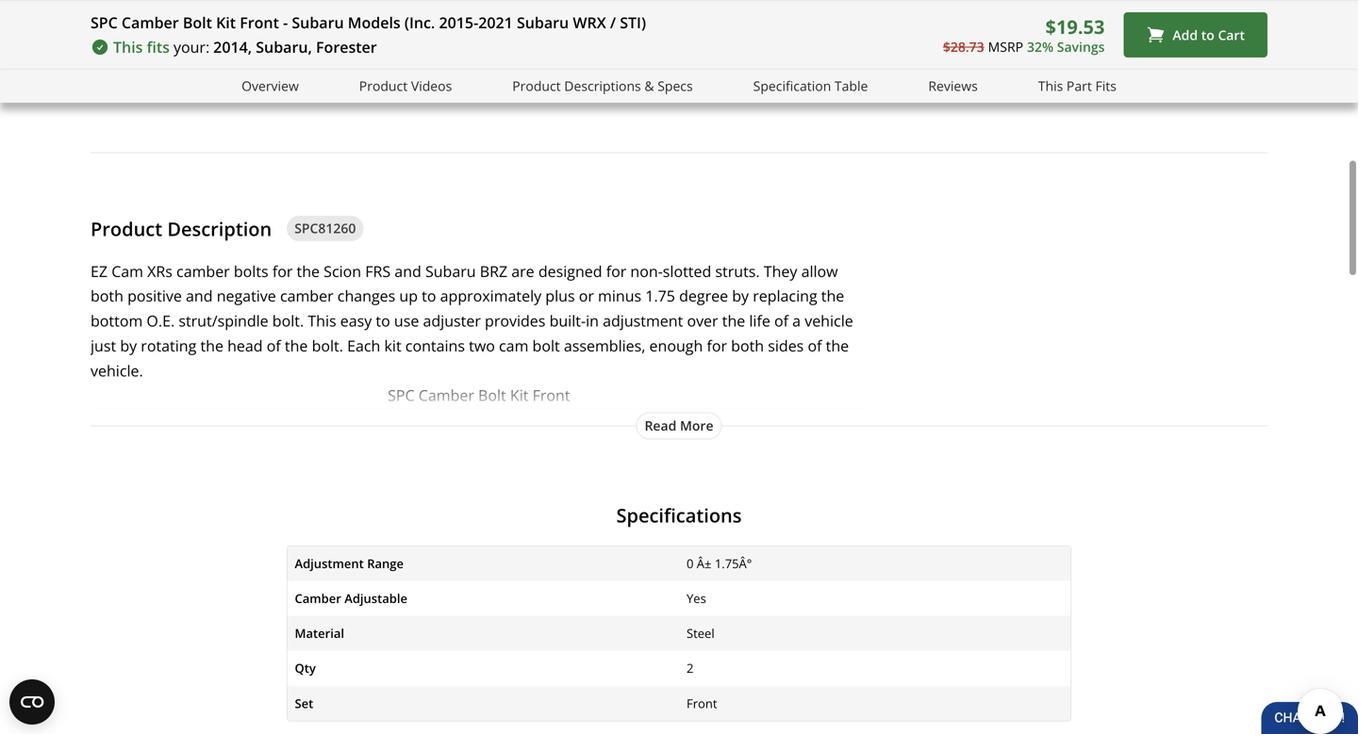 Task type: vqa. For each thing, say whether or not it's contained in the screenshot.
Sti)
yes



Task type: describe. For each thing, give the bounding box(es) containing it.
camber adjustable
[[295, 590, 408, 607]]

over for ez cam xrs camber bolts for the scion frs and subaru brz are designed for non-slotted struts. they allow both positive and negative camber changes up to approximately plus or minus 1.75 degree by replacing the bottom o.e. strut/spindle bolt. this easy to use adjuster provides built-in adjustment over the life of a vehicle just by rotating the head of the bolt. each kit contains two cam bolt assemblies, enough for both sides of the vehicle. spc camber bolt kit front
[[687, 311, 718, 331]]

descriptions
[[564, 77, 641, 95]]

qty
[[295, 660, 316, 677]]

cam for ez cam xrs camber bolts for the scion frs and subaru brz are designed for non-slotted struts. they allow both positive and negative camber changes up to approximately plus or minus 1.75 degree by replacing the bottom o.e. strut/spindle bolt. this easy to use adjuster provides built-in adjustment over the life of a vehicle just by rotating the head of the bolt. each kit contains two cam bolt assemblies, enough for both sides of the vehicle.
[[127, 411, 158, 432]]

description
[[167, 216, 272, 242]]

add
[[1173, 26, 1198, 44]]

easy for ez cam xrs camber bolts for the scion frs and subaru brz are designed for non-slotted struts. they allow both positive and negative camber changes up to approximately plus or minus 1.75 degree by replacing the bottom o.e. strut/spindle bolt. this easy to use adjuster provides built-in adjustment over the life of a vehicle just by rotating the head of the bolt. each kit contains two cam bolt assemblies, enough for both sides of the vehicle. spc camber bolt kit front
[[340, 311, 372, 331]]

bolt inside ez cam xrs camber bolts for the scion frs and subaru brz are designed for non-slotted struts. they allow both positive and negative camber changes up to approximately plus or minus 1.75 degree by replacing the bottom o.e. strut/spindle bolt. this easy to use adjuster provides built-in adjustment over the life of a vehicle just by rotating the head of the bolt. each kit contains two cam bolt assemblies, enough for both sides of the vehicle. spc camber bolt kit front
[[478, 386, 506, 406]]

bolts for ez cam xrs camber bolts for the scion frs and subaru brz are designed for non-slotted struts. they allow both positive and negative camber changes up to approximately plus or minus 1.75 degree by replacing the bottom o.e. strut/spindle bolt. this easy to use adjuster provides built-in adjustment over the life of a vehicle just by rotating the head of the bolt. each kit contains two cam bolt assemblies, enough for both sides of the vehicle. spc camber bolt kit front
[[234, 261, 269, 281]]

front inside ez cam xrs camber bolts for the scion frs and subaru brz are designed for non-slotted struts. they allow both positive and negative camber changes up to approximately plus or minus 1.75 degree by replacing the bottom o.e. strut/spindle bolt. this easy to use adjuster provides built-in adjustment over the life of a vehicle just by rotating the head of the bolt. each kit contains two cam bolt assemblies, enough for both sides of the vehicle. spc camber bolt kit front
[[533, 386, 570, 406]]

over for ez cam xrs camber bolts for the scion frs and subaru brz are designed for non-slotted struts. they allow both positive and negative camber changes up to approximately plus or minus 1.75 degree by replacing the bottom o.e. strut/spindle bolt. this easy to use adjuster provides built-in adjustment over the life of a vehicle just by rotating the head of the bolt. each kit contains two cam bolt assemblies, enough for both sides of the vehicle.
[[798, 461, 829, 481]]

enough for ez cam xrs camber bolts for the scion frs and subaru brz are designed for non-slotted struts. they allow both positive and negative camber changes up to approximately plus or minus 1.75 degree by replacing the bottom o.e. strut/spindle bolt. this easy to use adjuster provides built-in adjustment over the life of a vehicle just by rotating the head of the bolt. each kit contains two cam bolt assemblies, enough for both sides of the vehicle.
[[106, 511, 159, 531]]

table
[[835, 77, 868, 95]]

positive for ez cam xrs camber bolts for the scion frs and subaru brz are designed for non-slotted struts. they allow both positive and negative camber changes up to approximately plus or minus 1.75 degree by replacing the bottom o.e. strut/spindle bolt. this easy to use adjuster provides built-in adjustment over the life of a vehicle just by rotating the head of the bolt. each kit contains two cam bolt assemblies, enough for both sides of the vehicle.
[[183, 436, 238, 457]]

this part fits link
[[1038, 75, 1117, 97]]

sides for ez cam xrs camber bolts for the scion frs and subaru brz are designed for non-slotted struts. they allow both positive and negative camber changes up to approximately plus or minus 1.75 degree by replacing the bottom o.e. strut/spindle bolt. this easy to use adjuster provides built-in adjustment over the life of a vehicle just by rotating the head of the bolt. each kit contains two cam bolt assemblies, enough for both sides of the vehicle.
[[224, 511, 260, 531]]

(inc.
[[405, 12, 435, 33]]

add to cart
[[1173, 26, 1245, 44]]

assemblies, for ez cam xrs camber bolts for the scion frs and subaru brz are designed for non-slotted struts. they allow both positive and negative camber changes up to approximately plus or minus 1.75 degree by replacing the bottom o.e. strut/spindle bolt. this easy to use adjuster provides built-in adjustment over the life of a vehicle just by rotating the head of the bolt. each kit contains two cam bolt assemblies, enough for both sides of the vehicle.
[[714, 486, 796, 506]]

32%
[[1027, 37, 1054, 55]]

negative for ez cam xrs camber bolts for the scion frs and subaru brz are designed for non-slotted struts. they allow both positive and negative camber changes up to approximately plus or minus 1.75 degree by replacing the bottom o.e. strut/spindle bolt. this easy to use adjuster provides built-in adjustment over the life of a vehicle just by rotating the head of the bolt. each kit contains two cam bolt assemblies, enough for both sides of the vehicle. spc camber bolt kit front
[[217, 286, 276, 306]]

just for ez cam xrs camber bolts for the scion frs and subaru brz are designed for non-slotted struts. they allow both positive and negative camber changes up to approximately plus or minus 1.75 degree by replacing the bottom o.e. strut/spindle bolt. this easy to use adjuster provides built-in adjustment over the life of a vehicle just by rotating the head of the bolt. each kit contains two cam bolt assemblies, enough for both sides of the vehicle.
[[241, 486, 266, 506]]

savings
[[1057, 37, 1105, 55]]

adjustable
[[345, 590, 408, 607]]

spc81260
[[295, 219, 356, 237]]

built- for ez cam xrs camber bolts for the scion frs and subaru brz are designed for non-slotted struts. they allow both positive and negative camber changes up to approximately plus or minus 1.75 degree by replacing the bottom o.e. strut/spindle bolt. this easy to use adjuster provides built-in adjustment over the life of a vehicle just by rotating the head of the bolt. each kit contains two cam bolt assemblies, enough for both sides of the vehicle.
[[660, 461, 696, 481]]

easy for ez cam xrs camber bolts for the scion frs and subaru brz are designed for non-slotted struts. they allow both positive and negative camber changes up to approximately plus or minus 1.75 degree by replacing the bottom o.e. strut/spindle bolt. this easy to use adjuster provides built-in adjustment over the life of a vehicle just by rotating the head of the bolt. each kit contains two cam bolt assemblies, enough for both sides of the vehicle.
[[451, 461, 483, 481]]

each for ez cam xrs camber bolts for the scion frs and subaru brz are designed for non-slotted struts. they allow both positive and negative camber changes up to approximately plus or minus 1.75 degree by replacing the bottom o.e. strut/spindle bolt. this easy to use adjuster provides built-in adjustment over the life of a vehicle just by rotating the head of the bolt. each kit contains two cam bolt assemblies, enough for both sides of the vehicle.
[[497, 486, 531, 506]]

strut/spindle for ez cam xrs camber bolts for the scion frs and subaru brz are designed for non-slotted struts. they allow both positive and negative camber changes up to approximately plus or minus 1.75 degree by replacing the bottom o.e. strut/spindle bolt. this easy to use adjuster provides built-in adjustment over the life of a vehicle just by rotating the head of the bolt. each kit contains two cam bolt assemblies, enough for both sides of the vehicle.
[[289, 461, 379, 481]]

2021
[[478, 12, 513, 33]]

subaru,
[[256, 37, 312, 57]]

vehicle. for ez cam xrs camber bolts for the scion frs and subaru brz are designed for non-slotted struts. they allow both positive and negative camber changes up to approximately plus or minus 1.75 degree by replacing the bottom o.e. strut/spindle bolt. this easy to use adjuster provides built-in adjustment over the life of a vehicle just by rotating the head of the bolt. each kit contains two cam bolt assemblies, enough for both sides of the vehicle. spc camber bolt kit front
[[91, 361, 143, 381]]

this fits your: 2014, subaru, forester
[[113, 37, 377, 57]]

adjustment
[[295, 555, 364, 572]]

$19.53
[[1046, 13, 1105, 39]]

strut/spindle for ez cam xrs camber bolts for the scion frs and subaru brz are designed for non-slotted struts. they allow both positive and negative camber changes up to approximately plus or minus 1.75 degree by replacing the bottom o.e. strut/spindle bolt. this easy to use adjuster provides built-in adjustment over the life of a vehicle just by rotating the head of the bolt. each kit contains two cam bolt assemblies, enough for both sides of the vehicle. spc camber bolt kit front
[[179, 311, 268, 331]]

0 horizontal spatial bolt
[[183, 12, 212, 33]]

scion for ez cam xrs camber bolts for the scion frs and subaru brz are designed for non-slotted struts. they allow both positive and negative camber changes up to approximately plus or minus 1.75 degree by replacing the bottom o.e. strut/spindle bolt. this easy to use adjuster provides built-in adjustment over the life of a vehicle just by rotating the head of the bolt. each kit contains two cam bolt assemblies, enough for both sides of the vehicle. spc camber bolt kit front
[[324, 261, 361, 281]]

they for ez cam xrs camber bolts for the scion frs and subaru brz are designed for non-slotted struts. they allow both positive and negative camber changes up to approximately plus or minus 1.75 degree by replacing the bottom o.e. strut/spindle bolt. this easy to use adjuster provides built-in adjustment over the life of a vehicle just by rotating the head of the bolt. each kit contains two cam bolt assemblies, enough for both sides of the vehicle.
[[779, 411, 813, 432]]

specification table link
[[753, 75, 868, 97]]

ez cam xrs camber bolts for the scion frs and subaru brz are designed for non-slotted struts. they allow both positive and negative camber changes up to approximately plus or minus 1.75 degree by replacing the bottom o.e. strut/spindle bolt. this easy to use adjuster provides built-in adjustment over the life of a vehicle just by rotating the head of the bolt. each kit contains two cam bolt assemblies, enough for both sides of the vehicle. spc camber bolt kit front
[[91, 261, 853, 406]]

/
[[610, 12, 616, 33]]

xrs for ez cam xrs camber bolts for the scion frs and subaru brz are designed for non-slotted struts. they allow both positive and negative camber changes up to approximately plus or minus 1.75 degree by replacing the bottom o.e. strut/spindle bolt. this easy to use adjuster provides built-in adjustment over the life of a vehicle just by rotating the head of the bolt. each kit contains two cam bolt assemblies, enough for both sides of the vehicle.
[[162, 411, 188, 432]]

more
[[680, 417, 714, 435]]

product videos link
[[359, 75, 452, 97]]

designed for ez cam xrs camber bolts for the scion frs and subaru brz are designed for non-slotted struts. they allow both positive and negative camber changes up to approximately plus or minus 1.75 degree by replacing the bottom o.e. strut/spindle bolt. this easy to use adjuster provides built-in adjustment over the life of a vehicle just by rotating the head of the bolt. each kit contains two cam bolt assemblies, enough for both sides of the vehicle. spc camber bolt kit front
[[538, 261, 602, 281]]

they for ez cam xrs camber bolts for the scion frs and subaru brz are designed for non-slotted struts. they allow both positive and negative camber changes up to approximately plus or minus 1.75 degree by replacing the bottom o.e. strut/spindle bolt. this easy to use adjuster provides built-in adjustment over the life of a vehicle just by rotating the head of the bolt. each kit contains two cam bolt assemblies, enough for both sides of the vehicle. spc camber bolt kit front
[[764, 261, 797, 281]]

provides for ez cam xrs camber bolts for the scion frs and subaru brz are designed for non-slotted struts. they allow both positive and negative camber changes up to approximately plus or minus 1.75 degree by replacing the bottom o.e. strut/spindle bolt. this easy to use adjuster provides built-in adjustment over the life of a vehicle just by rotating the head of the bolt. each kit contains two cam bolt assemblies, enough for both sides of the vehicle.
[[595, 461, 656, 481]]

0 horizontal spatial spc
[[91, 12, 118, 33]]

product videos
[[359, 77, 452, 95]]

vehicle. for ez cam xrs camber bolts for the scion frs and subaru brz are designed for non-slotted struts. they allow both positive and negative camber changes up to approximately plus or minus 1.75 degree by replacing the bottom o.e. strut/spindle bolt. this easy to use adjuster provides built-in adjustment over the life of a vehicle just by rotating the head of the bolt. each kit contains two cam bolt assemblies, enough for both sides of the vehicle.
[[309, 511, 362, 531]]

read more
[[645, 417, 714, 435]]

0
[[687, 555, 694, 572]]

non- for ez cam xrs camber bolts for the scion frs and subaru brz are designed for non-slotted struts. they allow both positive and negative camber changes up to approximately plus or minus 1.75 degree by replacing the bottom o.e. strut/spindle bolt. this easy to use adjuster provides built-in adjustment over the life of a vehicle just by rotating the head of the bolt. each kit contains two cam bolt assemblies, enough for both sides of the vehicle. spc camber bolt kit front
[[630, 261, 663, 281]]

a for ez cam xrs camber bolts for the scion frs and subaru brz are designed for non-slotted struts. they allow both positive and negative camber changes up to approximately plus or minus 1.75 degree by replacing the bottom o.e. strut/spindle bolt. this easy to use adjuster provides built-in adjustment over the life of a vehicle just by rotating the head of the bolt. each kit contains two cam bolt assemblies, enough for both sides of the vehicle. spc camber bolt kit front
[[793, 311, 801, 331]]

each for ez cam xrs camber bolts for the scion frs and subaru brz are designed for non-slotted struts. they allow both positive and negative camber changes up to approximately plus or minus 1.75 degree by replacing the bottom o.e. strut/spindle bolt. this easy to use adjuster provides built-in adjustment over the life of a vehicle just by rotating the head of the bolt. each kit contains two cam bolt assemblies, enough for both sides of the vehicle. spc camber bolt kit front
[[347, 336, 380, 356]]

positive for ez cam xrs camber bolts for the scion frs and subaru brz are designed for non-slotted struts. they allow both positive and negative camber changes up to approximately plus or minus 1.75 degree by replacing the bottom o.e. strut/spindle bolt. this easy to use adjuster provides built-in adjustment over the life of a vehicle just by rotating the head of the bolt. each kit contains two cam bolt assemblies, enough for both sides of the vehicle. spc camber bolt kit front
[[127, 286, 182, 306]]

videos
[[411, 77, 452, 95]]

brz for ez cam xrs camber bolts for the scion frs and subaru brz are designed for non-slotted struts. they allow both positive and negative camber changes up to approximately plus or minus 1.75 degree by replacing the bottom o.e. strut/spindle bolt. this easy to use adjuster provides built-in adjustment over the life of a vehicle just by rotating the head of the bolt. each kit contains two cam bolt assemblies, enough for both sides of the vehicle.
[[495, 411, 523, 432]]

provides for ez cam xrs camber bolts for the scion frs and subaru brz are designed for non-slotted struts. they allow both positive and negative camber changes up to approximately plus or minus 1.75 degree by replacing the bottom o.e. strut/spindle bolt. this easy to use adjuster provides built-in adjustment over the life of a vehicle just by rotating the head of the bolt. each kit contains two cam bolt assemblies, enough for both sides of the vehicle. spc camber bolt kit front
[[485, 311, 546, 331]]

degree for ez cam xrs camber bolts for the scion frs and subaru brz are designed for non-slotted struts. they allow both positive and negative camber changes up to approximately plus or minus 1.75 degree by replacing the bottom o.e. strut/spindle bolt. this easy to use adjuster provides built-in adjustment over the life of a vehicle just by rotating the head of the bolt. each kit contains two cam bolt assemblies, enough for both sides of the vehicle.
[[735, 436, 784, 457]]

&
[[645, 77, 654, 95]]

up for ez cam xrs camber bolts for the scion frs and subaru brz are designed for non-slotted struts. they allow both positive and negative camber changes up to approximately plus or minus 1.75 degree by replacing the bottom o.e. strut/spindle bolt. this easy to use adjuster provides built-in adjustment over the life of a vehicle just by rotating the head of the bolt. each kit contains two cam bolt assemblies, enough for both sides of the vehicle.
[[455, 436, 474, 457]]

two for ez cam xrs camber bolts for the scion frs and subaru brz are designed for non-slotted struts. they allow both positive and negative camber changes up to approximately plus or minus 1.75 degree by replacing the bottom o.e. strut/spindle bolt. this easy to use adjuster provides built-in adjustment over the life of a vehicle just by rotating the head of the bolt. each kit contains two cam bolt assemblies, enough for both sides of the vehicle. spc camber bolt kit front
[[469, 336, 495, 356]]

just for ez cam xrs camber bolts for the scion frs and subaru brz are designed for non-slotted struts. they allow both positive and negative camber changes up to approximately plus or minus 1.75 degree by replacing the bottom o.e. strut/spindle bolt. this easy to use adjuster provides built-in adjustment over the life of a vehicle just by rotating the head of the bolt. each kit contains two cam bolt assemblies, enough for both sides of the vehicle. spc camber bolt kit front
[[91, 336, 116, 356]]

this inside ez cam xrs camber bolts for the scion frs and subaru brz are designed for non-slotted struts. they allow both positive and negative camber changes up to approximately plus or minus 1.75 degree by replacing the bottom o.e. strut/spindle bolt. this easy to use adjuster provides built-in adjustment over the life of a vehicle just by rotating the head of the bolt. each kit contains two cam bolt assemblies, enough for both sides of the vehicle. spc camber bolt kit front
[[308, 311, 336, 331]]

o.e. for ez cam xrs camber bolts for the scion frs and subaru brz are designed for non-slotted struts. they allow both positive and negative camber changes up to approximately plus or minus 1.75 degree by replacing the bottom o.e. strut/spindle bolt. this easy to use adjuster provides built-in adjustment over the life of a vehicle just by rotating the head of the bolt. each kit contains two cam bolt assemblies, enough for both sides of the vehicle.
[[257, 461, 285, 481]]

spc inside ez cam xrs camber bolts for the scion frs and subaru brz are designed for non-slotted struts. they allow both positive and negative camber changes up to approximately plus or minus 1.75 degree by replacing the bottom o.e. strut/spindle bolt. this easy to use adjuster provides built-in adjustment over the life of a vehicle just by rotating the head of the bolt. each kit contains two cam bolt assemblies, enough for both sides of the vehicle. spc camber bolt kit front
[[388, 386, 415, 406]]

your:
[[174, 37, 210, 57]]

part
[[1067, 77, 1092, 95]]

life for ez cam xrs camber bolts for the scion frs and subaru brz are designed for non-slotted struts. they allow both positive and negative camber changes up to approximately plus or minus 1.75 degree by replacing the bottom o.e. strut/spindle bolt. this easy to use adjuster provides built-in adjustment over the life of a vehicle just by rotating the head of the bolt. each kit contains two cam bolt assemblies, enough for both sides of the vehicle. spc camber bolt kit front
[[749, 311, 771, 331]]

$28.73
[[943, 37, 984, 55]]

material
[[295, 625, 344, 642]]

in for ez cam xrs camber bolts for the scion frs and subaru brz are designed for non-slotted struts. they allow both positive and negative camber changes up to approximately plus or minus 1.75 degree by replacing the bottom o.e. strut/spindle bolt. this easy to use adjuster provides built-in adjustment over the life of a vehicle just by rotating the head of the bolt. each kit contains two cam bolt assemblies, enough for both sides of the vehicle.
[[696, 461, 710, 481]]

non- for ez cam xrs camber bolts for the scion frs and subaru brz are designed for non-slotted struts. they allow both positive and negative camber changes up to approximately plus or minus 1.75 degree by replacing the bottom o.e. strut/spindle bolt. this easy to use adjuster provides built-in adjustment over the life of a vehicle just by rotating the head of the bolt. each kit contains two cam bolt assemblies, enough for both sides of the vehicle.
[[646, 411, 678, 432]]

specs
[[658, 77, 693, 95]]

scion for ez cam xrs camber bolts for the scion frs and subaru brz are designed for non-slotted struts. they allow both positive and negative camber changes up to approximately plus or minus 1.75 degree by replacing the bottom o.e. strut/spindle bolt. this easy to use adjuster provides built-in adjustment over the life of a vehicle just by rotating the head of the bolt. each kit contains two cam bolt assemblies, enough for both sides of the vehicle.
[[339, 411, 376, 432]]

allow for ez cam xrs camber bolts for the scion frs and subaru brz are designed for non-slotted struts. they allow both positive and negative camber changes up to approximately plus or minus 1.75 degree by replacing the bottom o.e. strut/spindle bolt. this easy to use adjuster provides built-in adjustment over the life of a vehicle just by rotating the head of the bolt. each kit contains two cam bolt assemblies, enough for both sides of the vehicle.
[[106, 436, 142, 457]]

sti)
[[620, 12, 646, 33]]

overview link
[[242, 75, 299, 97]]

frs for ez cam xrs camber bolts for the scion frs and subaru brz are designed for non-slotted struts. they allow both positive and negative camber changes up to approximately plus or minus 1.75 degree by replacing the bottom o.e. strut/spindle bolt. this easy to use adjuster provides built-in adjustment over the life of a vehicle just by rotating the head of the bolt. each kit contains two cam bolt assemblies, enough for both sides of the vehicle.
[[380, 411, 406, 432]]

product descriptions & specs
[[512, 77, 693, 95]]

adjustment for ez cam xrs camber bolts for the scion frs and subaru brz are designed for non-slotted struts. they allow both positive and negative camber changes up to approximately plus or minus 1.75 degree by replacing the bottom o.e. strut/spindle bolt. this easy to use adjuster provides built-in adjustment over the life of a vehicle just by rotating the head of the bolt. each kit contains two cam bolt assemblies, enough for both sides of the vehicle. spc camber bolt kit front
[[603, 311, 683, 331]]

adjustment range
[[295, 555, 404, 572]]

0 vertical spatial front
[[240, 12, 279, 33]]

product description
[[91, 216, 272, 242]]

this inside ez cam xrs camber bolts for the scion frs and subaru brz are designed for non-slotted struts. they allow both positive and negative camber changes up to approximately plus or minus 1.75 degree by replacing the bottom o.e. strut/spindle bolt. this easy to use adjuster provides built-in adjustment over the life of a vehicle just by rotating the head of the bolt. each kit contains two cam bolt assemblies, enough for both sides of the vehicle.
[[418, 461, 447, 481]]

1.75 for ez cam xrs camber bolts for the scion frs and subaru brz are designed for non-slotted struts. they allow both positive and negative camber changes up to approximately plus or minus 1.75 degree by replacing the bottom o.e. strut/spindle bolt. this easy to use adjuster provides built-in adjustment over the life of a vehicle just by rotating the head of the bolt. each kit contains two cam bolt assemblies, enough for both sides of the vehicle.
[[701, 436, 731, 457]]

1.75â°
[[715, 555, 752, 572]]

read
[[645, 417, 677, 435]]

struts. for ez cam xrs camber bolts for the scion frs and subaru brz are designed for non-slotted struts. they allow both positive and negative camber changes up to approximately plus or minus 1.75 degree by replacing the bottom o.e. strut/spindle bolt. this easy to use adjuster provides built-in adjustment over the life of a vehicle just by rotating the head of the bolt. each kit contains two cam bolt assemblies, enough for both sides of the vehicle. spc camber bolt kit front
[[715, 261, 760, 281]]

bolt for ez cam xrs camber bolts for the scion frs and subaru brz are designed for non-slotted struts. they allow both positive and negative camber changes up to approximately plus or minus 1.75 degree by replacing the bottom o.e. strut/spindle bolt. this easy to use adjuster provides built-in adjustment over the life of a vehicle just by rotating the head of the bolt. each kit contains two cam bolt assemblies, enough for both sides of the vehicle. spc camber bolt kit front
[[533, 336, 560, 356]]

frs for ez cam xrs camber bolts for the scion frs and subaru brz are designed for non-slotted struts. they allow both positive and negative camber changes up to approximately plus or minus 1.75 degree by replacing the bottom o.e. strut/spindle bolt. this easy to use adjuster provides built-in adjustment over the life of a vehicle just by rotating the head of the bolt. each kit contains two cam bolt assemblies, enough for both sides of the vehicle. spc camber bolt kit front
[[365, 261, 391, 281]]

or for ez cam xrs camber bolts for the scion frs and subaru brz are designed for non-slotted struts. they allow both positive and negative camber changes up to approximately plus or minus 1.75 degree by replacing the bottom o.e. strut/spindle bolt. this easy to use adjuster provides built-in adjustment over the life of a vehicle just by rotating the head of the bolt. each kit contains two cam bolt assemblies, enough for both sides of the vehicle. spc camber bolt kit front
[[579, 286, 594, 306]]

in for ez cam xrs camber bolts for the scion frs and subaru brz are designed for non-slotted struts. they allow both positive and negative camber changes up to approximately plus or minus 1.75 degree by replacing the bottom o.e. strut/spindle bolt. this easy to use adjuster provides built-in adjustment over the life of a vehicle just by rotating the head of the bolt. each kit contains two cam bolt assemblies, enough for both sides of the vehicle. spc camber bolt kit front
[[586, 311, 599, 331]]

2
[[687, 660, 694, 677]]

negative for ez cam xrs camber bolts for the scion frs and subaru brz are designed for non-slotted struts. they allow both positive and negative camber changes up to approximately plus or minus 1.75 degree by replacing the bottom o.e. strut/spindle bolt. this easy to use adjuster provides built-in adjustment over the life of a vehicle just by rotating the head of the bolt. each kit contains two cam bolt assemblies, enough for both sides of the vehicle.
[[272, 436, 332, 457]]

reviews link
[[929, 75, 978, 97]]

forester
[[316, 37, 377, 57]]

life for ez cam xrs camber bolts for the scion frs and subaru brz are designed for non-slotted struts. they allow both positive and negative camber changes up to approximately plus or minus 1.75 degree by replacing the bottom o.e. strut/spindle bolt. this easy to use adjuster provides built-in adjustment over the life of a vehicle just by rotating the head of the bolt. each kit contains two cam bolt assemblies, enough for both sides of the vehicle.
[[133, 486, 154, 506]]

spc camber bolt kit front - subaru models (inc. 2015-2021 subaru wrx / sti)
[[91, 12, 646, 33]]

2 vertical spatial camber
[[295, 590, 341, 607]]

cam for ez cam xrs camber bolts for the scion frs and subaru brz are designed for non-slotted struts. they allow both positive and negative camber changes up to approximately plus or minus 1.75 degree by replacing the bottom o.e. strut/spindle bolt. this easy to use adjuster provides built-in adjustment over the life of a vehicle just by rotating the head of the bolt. each kit contains two cam bolt assemblies, enough for both sides of the vehicle. spc camber bolt kit front
[[111, 261, 143, 281]]

head for ez cam xrs camber bolts for the scion frs and subaru brz are designed for non-slotted struts. they allow both positive and negative camber changes up to approximately plus or minus 1.75 degree by replacing the bottom o.e. strut/spindle bolt. this easy to use adjuster provides built-in adjustment over the life of a vehicle just by rotating the head of the bolt. each kit contains two cam bolt assemblies, enough for both sides of the vehicle. spc camber bolt kit front
[[227, 336, 263, 356]]

specification
[[753, 77, 831, 95]]

0 vertical spatial kit
[[216, 12, 236, 33]]

designed for ez cam xrs camber bolts for the scion frs and subaru brz are designed for non-slotted struts. they allow both positive and negative camber changes up to approximately plus or minus 1.75 degree by replacing the bottom o.e. strut/spindle bolt. this easy to use adjuster provides built-in adjustment over the life of a vehicle just by rotating the head of the bolt. each kit contains two cam bolt assemblies, enough for both sides of the vehicle.
[[554, 411, 617, 432]]

0 horizontal spatial camber
[[122, 12, 179, 33]]

msrp
[[988, 37, 1023, 55]]



Task type: locate. For each thing, give the bounding box(es) containing it.
0 vertical spatial vehicle.
[[91, 361, 143, 381]]

1 horizontal spatial camber
[[295, 590, 341, 607]]

life inside ez cam xrs camber bolts for the scion frs and subaru brz are designed for non-slotted struts. they allow both positive and negative camber changes up to approximately plus or minus 1.75 degree by replacing the bottom o.e. strut/spindle bolt. this easy to use adjuster provides built-in adjustment over the life of a vehicle just by rotating the head of the bolt. each kit contains two cam bolt assemblies, enough for both sides of the vehicle. spc camber bolt kit front
[[749, 311, 771, 331]]

camber up ez cam xrs camber bolts for the scion frs and subaru brz are designed for non-slotted struts. they allow both positive and negative camber changes up to approximately plus or minus 1.75 degree by replacing the bottom o.e. strut/spindle bolt. this easy to use adjuster provides built-in adjustment over the life of a vehicle just by rotating the head of the bolt. each kit contains two cam bolt assemblies, enough for both sides of the vehicle.
[[419, 386, 474, 406]]

bottom for ez cam xrs camber bolts for the scion frs and subaru brz are designed for non-slotted struts. they allow both positive and negative camber changes up to approximately plus or minus 1.75 degree by replacing the bottom o.e. strut/spindle bolt. this easy to use adjuster provides built-in adjustment over the life of a vehicle just by rotating the head of the bolt. each kit contains two cam bolt assemblies, enough for both sides of the vehicle. spc camber bolt kit front
[[91, 311, 143, 331]]

approximately for ez cam xrs camber bolts for the scion frs and subaru brz are designed for non-slotted struts. they allow both positive and negative camber changes up to approximately plus or minus 1.75 degree by replacing the bottom o.e. strut/spindle bolt. this easy to use adjuster provides built-in adjustment over the life of a vehicle just by rotating the head of the bolt. each kit contains two cam bolt assemblies, enough for both sides of the vehicle. spc camber bolt kit front
[[440, 286, 542, 306]]

1 vertical spatial life
[[133, 486, 154, 506]]

vehicle. inside ez cam xrs camber bolts for the scion frs and subaru brz are designed for non-slotted struts. they allow both positive and negative camber changes up to approximately plus or minus 1.75 degree by replacing the bottom o.e. strut/spindle bolt. this easy to use adjuster provides built-in adjustment over the life of a vehicle just by rotating the head of the bolt. each kit contains two cam bolt assemblies, enough for both sides of the vehicle. spc camber bolt kit front
[[91, 361, 143, 381]]

non-
[[630, 261, 663, 281], [646, 411, 678, 432]]

rotating
[[141, 336, 196, 356], [291, 486, 347, 506]]

just inside ez cam xrs camber bolts for the scion frs and subaru brz are designed for non-slotted struts. they allow both positive and negative camber changes up to approximately plus or minus 1.75 degree by replacing the bottom o.e. strut/spindle bolt. this easy to use adjuster provides built-in adjustment over the life of a vehicle just by rotating the head of the bolt. each kit contains two cam bolt assemblies, enough for both sides of the vehicle. spc camber bolt kit front
[[91, 336, 116, 356]]

or for ez cam xrs camber bolts for the scion frs and subaru brz are designed for non-slotted struts. they allow both positive and negative camber changes up to approximately plus or minus 1.75 degree by replacing the bottom o.e. strut/spindle bolt. this easy to use adjuster provides built-in adjustment over the life of a vehicle just by rotating the head of the bolt. each kit contains two cam bolt assemblies, enough for both sides of the vehicle.
[[635, 436, 650, 457]]

strut/spindle up the adjustment
[[289, 461, 379, 481]]

1 vertical spatial cam
[[127, 411, 158, 432]]

kit
[[384, 336, 402, 356], [534, 486, 552, 506]]

replacing inside ez cam xrs camber bolts for the scion frs and subaru brz are designed for non-slotted struts. they allow both positive and negative camber changes up to approximately plus or minus 1.75 degree by replacing the bottom o.e. strut/spindle bolt. this easy to use adjuster provides built-in adjustment over the life of a vehicle just by rotating the head of the bolt. each kit contains two cam bolt assemblies, enough for both sides of the vehicle.
[[106, 461, 170, 481]]

cart
[[1218, 26, 1245, 44]]

0 horizontal spatial use
[[394, 311, 419, 331]]

a
[[793, 311, 801, 331], [176, 486, 184, 506]]

adjuster
[[423, 311, 481, 331], [534, 461, 592, 481]]

1 vertical spatial xrs
[[162, 411, 188, 432]]

negative inside ez cam xrs camber bolts for the scion frs and subaru brz are designed for non-slotted struts. they allow both positive and negative camber changes up to approximately plus or minus 1.75 degree by replacing the bottom o.e. strut/spindle bolt. this easy to use adjuster provides built-in adjustment over the life of a vehicle just by rotating the head of the bolt. each kit contains two cam bolt assemblies, enough for both sides of the vehicle.
[[272, 436, 332, 457]]

0 horizontal spatial just
[[91, 336, 116, 356]]

0 horizontal spatial easy
[[340, 311, 372, 331]]

0 vertical spatial easy
[[340, 311, 372, 331]]

0 horizontal spatial o.e.
[[147, 311, 175, 331]]

bolts for ez cam xrs camber bolts for the scion frs and subaru brz are designed for non-slotted struts. they allow both positive and negative camber changes up to approximately plus or minus 1.75 degree by replacing the bottom o.e. strut/spindle bolt. this easy to use adjuster provides built-in adjustment over the life of a vehicle just by rotating the head of the bolt. each kit contains two cam bolt assemblies, enough for both sides of the vehicle.
[[249, 411, 284, 432]]

each
[[347, 336, 380, 356], [497, 486, 531, 506]]

sides
[[768, 336, 804, 356], [224, 511, 260, 531]]

allow for ez cam xrs camber bolts for the scion frs and subaru brz are designed for non-slotted struts. they allow both positive and negative camber changes up to approximately plus or minus 1.75 degree by replacing the bottom o.e. strut/spindle bolt. this easy to use adjuster provides built-in adjustment over the life of a vehicle just by rotating the head of the bolt. each kit contains two cam bolt assemblies, enough for both sides of the vehicle. spc camber bolt kit front
[[801, 261, 838, 281]]

up
[[399, 286, 418, 306], [455, 436, 474, 457]]

two for ez cam xrs camber bolts for the scion frs and subaru brz are designed for non-slotted struts. they allow both positive and negative camber changes up to approximately plus or minus 1.75 degree by replacing the bottom o.e. strut/spindle bolt. this easy to use adjuster provides built-in adjustment over the life of a vehicle just by rotating the head of the bolt. each kit contains two cam bolt assemblies, enough for both sides of the vehicle.
[[619, 486, 645, 506]]

1 vertical spatial vehicle
[[188, 486, 237, 506]]

1 horizontal spatial enough
[[650, 336, 703, 356]]

contains inside ez cam xrs camber bolts for the scion frs and subaru brz are designed for non-slotted struts. they allow both positive and negative camber changes up to approximately plus or minus 1.75 degree by replacing the bottom o.e. strut/spindle bolt. this easy to use adjuster provides built-in adjustment over the life of a vehicle just by rotating the head of the bolt. each kit contains two cam bolt assemblies, enough for both sides of the vehicle.
[[556, 486, 615, 506]]

kit inside ez cam xrs camber bolts for the scion frs and subaru brz are designed for non-slotted struts. they allow both positive and negative camber changes up to approximately plus or minus 1.75 degree by replacing the bottom o.e. strut/spindle bolt. this easy to use adjuster provides built-in adjustment over the life of a vehicle just by rotating the head of the bolt. each kit contains two cam bolt assemblies, enough for both sides of the vehicle. spc camber bolt kit front
[[510, 386, 529, 406]]

camber up 'material'
[[295, 590, 341, 607]]

enough inside ez cam xrs camber bolts for the scion frs and subaru brz are designed for non-slotted struts. they allow both positive and negative camber changes up to approximately plus or minus 1.75 degree by replacing the bottom o.e. strut/spindle bolt. this easy to use adjuster provides built-in adjustment over the life of a vehicle just by rotating the head of the bolt. each kit contains two cam bolt assemblies, enough for both sides of the vehicle.
[[106, 511, 159, 531]]

bolts inside ez cam xrs camber bolts for the scion frs and subaru brz are designed for non-slotted struts. they allow both positive and negative camber changes up to approximately plus or minus 1.75 degree by replacing the bottom o.e. strut/spindle bolt. this easy to use adjuster provides built-in adjustment over the life of a vehicle just by rotating the head of the bolt. each kit contains two cam bolt assemblies, enough for both sides of the vehicle. spc camber bolt kit front
[[234, 261, 269, 281]]

1 horizontal spatial product
[[359, 77, 408, 95]]

vehicle.
[[91, 361, 143, 381], [309, 511, 362, 531]]

0 horizontal spatial provides
[[485, 311, 546, 331]]

slotted inside ez cam xrs camber bolts for the scion frs and subaru brz are designed for non-slotted struts. they allow both positive and negative camber changes up to approximately plus or minus 1.75 degree by replacing the bottom o.e. strut/spindle bolt. this easy to use adjuster provides built-in adjustment over the life of a vehicle just by rotating the head of the bolt. each kit contains two cam bolt assemblies, enough for both sides of the vehicle.
[[678, 411, 727, 432]]

replacing inside ez cam xrs camber bolts for the scion frs and subaru brz are designed for non-slotted struts. they allow both positive and negative camber changes up to approximately plus or minus 1.75 degree by replacing the bottom o.e. strut/spindle bolt. this easy to use adjuster provides built-in adjustment over the life of a vehicle just by rotating the head of the bolt. each kit contains two cam bolt assemblies, enough for both sides of the vehicle. spc camber bolt kit front
[[753, 286, 817, 306]]

0 vertical spatial allow
[[801, 261, 838, 281]]

approximately inside ez cam xrs camber bolts for the scion frs and subaru brz are designed for non-slotted struts. they allow both positive and negative camber changes up to approximately plus or minus 1.75 degree by replacing the bottom o.e. strut/spindle bolt. this easy to use adjuster provides built-in adjustment over the life of a vehicle just by rotating the head of the bolt. each kit contains two cam bolt assemblies, enough for both sides of the vehicle.
[[496, 436, 597, 457]]

0 horizontal spatial kit
[[384, 336, 402, 356]]

minus for ez cam xrs camber bolts for the scion frs and subaru brz are designed for non-slotted struts. they allow both positive and negative camber changes up to approximately plus or minus 1.75 degree by replacing the bottom o.e. strut/spindle bolt. this easy to use adjuster provides built-in adjustment over the life of a vehicle just by rotating the head of the bolt. each kit contains two cam bolt assemblies, enough for both sides of the vehicle. spc camber bolt kit front
[[598, 286, 642, 306]]

to
[[1201, 26, 1215, 44], [422, 286, 436, 306], [376, 311, 390, 331], [478, 436, 492, 457], [486, 461, 501, 481]]

1 horizontal spatial bottom
[[201, 461, 253, 481]]

0 horizontal spatial enough
[[106, 511, 159, 531]]

bolt up your:
[[183, 12, 212, 33]]

specification table
[[753, 77, 868, 95]]

product left videos
[[359, 77, 408, 95]]

assemblies, for ez cam xrs camber bolts for the scion frs and subaru brz are designed for non-slotted struts. they allow both positive and negative camber changes up to approximately plus or minus 1.75 degree by replacing the bottom o.e. strut/spindle bolt. this easy to use adjuster provides built-in adjustment over the life of a vehicle just by rotating the head of the bolt. each kit contains two cam bolt assemblies, enough for both sides of the vehicle. spc camber bolt kit front
[[564, 336, 646, 356]]

camber inside ez cam xrs camber bolts for the scion frs and subaru brz are designed for non-slotted struts. they allow both positive and negative camber changes up to approximately plus or minus 1.75 degree by replacing the bottom o.e. strut/spindle bolt. this easy to use adjuster provides built-in adjustment over the life of a vehicle just by rotating the head of the bolt. each kit contains two cam bolt assemblies, enough for both sides of the vehicle. spc camber bolt kit front
[[419, 386, 474, 406]]

bolts
[[234, 261, 269, 281], [249, 411, 284, 432]]

changes inside ez cam xrs camber bolts for the scion frs and subaru brz are designed for non-slotted struts. they allow both positive and negative camber changes up to approximately plus or minus 1.75 degree by replacing the bottom o.e. strut/spindle bolt. this easy to use adjuster provides built-in adjustment over the life of a vehicle just by rotating the head of the bolt. each kit contains two cam bolt assemblies, enough for both sides of the vehicle.
[[393, 436, 451, 457]]

2 horizontal spatial product
[[512, 77, 561, 95]]

0 vertical spatial approximately
[[440, 286, 542, 306]]

1 vertical spatial allow
[[106, 436, 142, 457]]

positive inside ez cam xrs camber bolts for the scion frs and subaru brz are designed for non-slotted struts. they allow both positive and negative camber changes up to approximately plus or minus 1.75 degree by replacing the bottom o.e. strut/spindle bolt. this easy to use adjuster provides built-in adjustment over the life of a vehicle just by rotating the head of the bolt. each kit contains two cam bolt assemblies, enough for both sides of the vehicle.
[[183, 436, 238, 457]]

1 vertical spatial rotating
[[291, 486, 347, 506]]

contains inside ez cam xrs camber bolts for the scion frs and subaru brz are designed for non-slotted struts. they allow both positive and negative camber changes up to approximately plus or minus 1.75 degree by replacing the bottom o.e. strut/spindle bolt. this easy to use adjuster provides built-in adjustment over the life of a vehicle just by rotating the head of the bolt. each kit contains two cam bolt assemblies, enough for both sides of the vehicle. spc camber bolt kit front
[[405, 336, 465, 356]]

product left the description
[[91, 216, 162, 242]]

head
[[227, 336, 263, 356], [378, 486, 413, 506]]

degree for ez cam xrs camber bolts for the scion frs and subaru brz are designed for non-slotted struts. they allow both positive and negative camber changes up to approximately plus or minus 1.75 degree by replacing the bottom o.e. strut/spindle bolt. this easy to use adjuster provides built-in adjustment over the life of a vehicle just by rotating the head of the bolt. each kit contains two cam bolt assemblies, enough for both sides of the vehicle. spc camber bolt kit front
[[679, 286, 728, 306]]

minus for ez cam xrs camber bolts for the scion frs and subaru brz are designed for non-slotted struts. they allow both positive and negative camber changes up to approximately plus or minus 1.75 degree by replacing the bottom o.e. strut/spindle bolt. this easy to use adjuster provides built-in adjustment over the life of a vehicle just by rotating the head of the bolt. each kit contains two cam bolt assemblies, enough for both sides of the vehicle.
[[654, 436, 697, 457]]

over inside ez cam xrs camber bolts for the scion frs and subaru brz are designed for non-slotted struts. they allow both positive and negative camber changes up to approximately plus or minus 1.75 degree by replacing the bottom o.e. strut/spindle bolt. this easy to use adjuster provides built-in adjustment over the life of a vehicle just by rotating the head of the bolt. each kit contains two cam bolt assemblies, enough for both sides of the vehicle. spc camber bolt kit front
[[687, 311, 718, 331]]

positive inside ez cam xrs camber bolts for the scion frs and subaru brz are designed for non-slotted struts. they allow both positive and negative camber changes up to approximately plus or minus 1.75 degree by replacing the bottom o.e. strut/spindle bolt. this easy to use adjuster provides built-in adjustment over the life of a vehicle just by rotating the head of the bolt. each kit contains two cam bolt assemblies, enough for both sides of the vehicle. spc camber bolt kit front
[[127, 286, 182, 306]]

assemblies, inside ez cam xrs camber bolts for the scion frs and subaru brz are designed for non-slotted struts. they allow both positive and negative camber changes up to approximately plus or minus 1.75 degree by replacing the bottom o.e. strut/spindle bolt. this easy to use adjuster provides built-in adjustment over the life of a vehicle just by rotating the head of the bolt. each kit contains two cam bolt assemblies, enough for both sides of the vehicle.
[[714, 486, 796, 506]]

0 horizontal spatial vehicle.
[[91, 361, 143, 381]]

head inside ez cam xrs camber bolts for the scion frs and subaru brz are designed for non-slotted struts. they allow both positive and negative camber changes up to approximately plus or minus 1.75 degree by replacing the bottom o.e. strut/spindle bolt. this easy to use adjuster provides built-in adjustment over the life of a vehicle just by rotating the head of the bolt. each kit contains two cam bolt assemblies, enough for both sides of the vehicle. spc camber bolt kit front
[[227, 336, 263, 356]]

cam inside ez cam xrs camber bolts for the scion frs and subaru brz are designed for non-slotted struts. they allow both positive and negative camber changes up to approximately plus or minus 1.75 degree by replacing the bottom o.e. strut/spindle bolt. this easy to use adjuster provides built-in adjustment over the life of a vehicle just by rotating the head of the bolt. each kit contains two cam bolt assemblies, enough for both sides of the vehicle. spc camber bolt kit front
[[499, 336, 529, 356]]

are
[[511, 261, 535, 281], [527, 411, 550, 432]]

camber up fits
[[122, 12, 179, 33]]

0 vertical spatial replacing
[[753, 286, 817, 306]]

1 horizontal spatial spc
[[388, 386, 415, 406]]

approximately for ez cam xrs camber bolts for the scion frs and subaru brz are designed for non-slotted struts. they allow both positive and negative camber changes up to approximately plus or minus 1.75 degree by replacing the bottom o.e. strut/spindle bolt. this easy to use adjuster provides built-in adjustment over the life of a vehicle just by rotating the head of the bolt. each kit contains two cam bolt assemblies, enough for both sides of the vehicle.
[[496, 436, 597, 457]]

open widget image
[[9, 680, 55, 725]]

1 vertical spatial kit
[[534, 486, 552, 506]]

fits
[[1096, 77, 1117, 95]]

0 vertical spatial scion
[[324, 261, 361, 281]]

rotating for ez cam xrs camber bolts for the scion frs and subaru brz are designed for non-slotted struts. they allow both positive and negative camber changes up to approximately plus or minus 1.75 degree by replacing the bottom o.e. strut/spindle bolt. this easy to use adjuster provides built-in adjustment over the life of a vehicle just by rotating the head of the bolt. each kit contains two cam bolt assemblies, enough for both sides of the vehicle.
[[291, 486, 347, 506]]

struts.
[[715, 261, 760, 281], [730, 411, 775, 432]]

add to cart button
[[1124, 12, 1268, 58]]

kit for ez cam xrs camber bolts for the scion frs and subaru brz are designed for non-slotted struts. they allow both positive and negative camber changes up to approximately plus or minus 1.75 degree by replacing the bottom o.e. strut/spindle bolt. this easy to use adjuster provides built-in adjustment over the life of a vehicle just by rotating the head of the bolt. each kit contains two cam bolt assemblies, enough for both sides of the vehicle.
[[534, 486, 552, 506]]

or inside ez cam xrs camber bolts for the scion frs and subaru brz are designed for non-slotted struts. they allow both positive and negative camber changes up to approximately plus or minus 1.75 degree by replacing the bottom o.e. strut/spindle bolt. this easy to use adjuster provides built-in adjustment over the life of a vehicle just by rotating the head of the bolt. each kit contains two cam bolt assemblies, enough for both sides of the vehicle. spc camber bolt kit front
[[579, 286, 594, 306]]

xrs
[[147, 261, 173, 281], [162, 411, 188, 432]]

designed
[[538, 261, 602, 281], [554, 411, 617, 432]]

up inside ez cam xrs camber bolts for the scion frs and subaru brz are designed for non-slotted struts. they allow both positive and negative camber changes up to approximately plus or minus 1.75 degree by replacing the bottom o.e. strut/spindle bolt. this easy to use adjuster provides built-in adjustment over the life of a vehicle just by rotating the head of the bolt. each kit contains two cam bolt assemblies, enough for both sides of the vehicle. spc camber bolt kit front
[[399, 286, 418, 306]]

over inside ez cam xrs camber bolts for the scion frs and subaru brz are designed for non-slotted struts. they allow both positive and negative camber changes up to approximately plus or minus 1.75 degree by replacing the bottom o.e. strut/spindle bolt. this easy to use adjuster provides built-in adjustment over the life of a vehicle just by rotating the head of the bolt. each kit contains two cam bolt assemblies, enough for both sides of the vehicle.
[[798, 461, 829, 481]]

minus inside ez cam xrs camber bolts for the scion frs and subaru brz are designed for non-slotted struts. they allow both positive and negative camber changes up to approximately plus or minus 1.75 degree by replacing the bottom o.e. strut/spindle bolt. this easy to use adjuster provides built-in adjustment over the life of a vehicle just by rotating the head of the bolt. each kit contains two cam bolt assemblies, enough for both sides of the vehicle.
[[654, 436, 697, 457]]

ez
[[91, 261, 108, 281], [106, 411, 123, 432]]

ez for ez cam xrs camber bolts for the scion frs and subaru brz are designed for non-slotted struts. they allow both positive and negative camber changes up to approximately plus or minus 1.75 degree by replacing the bottom o.e. strut/spindle bolt. this easy to use adjuster provides built-in adjustment over the life of a vehicle just by rotating the head of the bolt. each kit contains two cam bolt assemblies, enough for both sides of the vehicle.
[[106, 411, 123, 432]]

strut/spindle inside ez cam xrs camber bolts for the scion frs and subaru brz are designed for non-slotted struts. they allow both positive and negative camber changes up to approximately plus or minus 1.75 degree by replacing the bottom o.e. strut/spindle bolt. this easy to use adjuster provides built-in adjustment over the life of a vehicle just by rotating the head of the bolt. each kit contains two cam bolt assemblies, enough for both sides of the vehicle. spc camber bolt kit front
[[179, 311, 268, 331]]

0 horizontal spatial allow
[[106, 436, 142, 457]]

kit
[[216, 12, 236, 33], [510, 386, 529, 406]]

fits
[[147, 37, 170, 57]]

vehicle for ez cam xrs camber bolts for the scion frs and subaru brz are designed for non-slotted struts. they allow both positive and negative camber changes up to approximately plus or minus 1.75 degree by replacing the bottom o.e. strut/spindle bolt. this easy to use adjuster provides built-in adjustment over the life of a vehicle just by rotating the head of the bolt. each kit contains two cam bolt assemblies, enough for both sides of the vehicle. spc camber bolt kit front
[[805, 311, 853, 331]]

changes
[[337, 286, 395, 306], [393, 436, 451, 457]]

this part fits
[[1038, 77, 1117, 95]]

ez for ez cam xrs camber bolts for the scion frs and subaru brz are designed for non-slotted struts. they allow both positive and negative camber changes up to approximately plus or minus 1.75 degree by replacing the bottom o.e. strut/spindle bolt. this easy to use adjuster provides built-in adjustment over the life of a vehicle just by rotating the head of the bolt. each kit contains two cam bolt assemblies, enough for both sides of the vehicle. spc camber bolt kit front
[[91, 261, 108, 281]]

1 vertical spatial head
[[378, 486, 413, 506]]

scion inside ez cam xrs camber bolts for the scion frs and subaru brz are designed for non-slotted struts. they allow both positive and negative camber changes up to approximately plus or minus 1.75 degree by replacing the bottom o.e. strut/spindle bolt. this easy to use adjuster provides built-in adjustment over the life of a vehicle just by rotating the head of the bolt. each kit contains two cam bolt assemblies, enough for both sides of the vehicle. spc camber bolt kit front
[[324, 261, 361, 281]]

0 horizontal spatial built-
[[550, 311, 586, 331]]

1 vertical spatial kit
[[510, 386, 529, 406]]

by
[[732, 286, 749, 306], [120, 336, 137, 356], [788, 436, 805, 457], [270, 486, 287, 506]]

use
[[394, 311, 419, 331], [505, 461, 530, 481]]

use for ez cam xrs camber bolts for the scion frs and subaru brz are designed for non-slotted struts. they allow both positive and negative camber changes up to approximately plus or minus 1.75 degree by replacing the bottom o.e. strut/spindle bolt. this easy to use adjuster provides built-in adjustment over the life of a vehicle just by rotating the head of the bolt. each kit contains two cam bolt assemblies, enough for both sides of the vehicle.
[[505, 461, 530, 481]]

use for ez cam xrs camber bolts for the scion frs and subaru brz are designed for non-slotted struts. they allow both positive and negative camber changes up to approximately plus or minus 1.75 degree by replacing the bottom o.e. strut/spindle bolt. this easy to use adjuster provides built-in adjustment over the life of a vehicle just by rotating the head of the bolt. each kit contains two cam bolt assemblies, enough for both sides of the vehicle. spc camber bolt kit front
[[394, 311, 419, 331]]

1 vertical spatial frs
[[380, 411, 406, 432]]

0 vertical spatial xrs
[[147, 261, 173, 281]]

1 horizontal spatial allow
[[801, 261, 838, 281]]

sides for ez cam xrs camber bolts for the scion frs and subaru brz are designed for non-slotted struts. they allow both positive and negative camber changes up to approximately plus or minus 1.75 degree by replacing the bottom o.e. strut/spindle bolt. this easy to use adjuster provides built-in adjustment over the life of a vehicle just by rotating the head of the bolt. each kit contains two cam bolt assemblies, enough for both sides of the vehicle. spc camber bolt kit front
[[768, 336, 804, 356]]

enough
[[650, 336, 703, 356], [106, 511, 159, 531]]

plus for ez cam xrs camber bolts for the scion frs and subaru brz are designed for non-slotted struts. they allow both positive and negative camber changes up to approximately plus or minus 1.75 degree by replacing the bottom o.e. strut/spindle bolt. this easy to use adjuster provides built-in adjustment over the life of a vehicle just by rotating the head of the bolt. each kit contains two cam bolt assemblies, enough for both sides of the vehicle.
[[601, 436, 631, 457]]

cam
[[111, 261, 143, 281], [127, 411, 158, 432]]

in
[[586, 311, 599, 331], [696, 461, 710, 481]]

provides
[[485, 311, 546, 331], [595, 461, 656, 481]]

non- inside ez cam xrs camber bolts for the scion frs and subaru brz are designed for non-slotted struts. they allow both positive and negative camber changes up to approximately plus or minus 1.75 degree by replacing the bottom o.e. strut/spindle bolt. this easy to use adjuster provides built-in adjustment over the life of a vehicle just by rotating the head of the bolt. each kit contains two cam bolt assemblies, enough for both sides of the vehicle. spc camber bolt kit front
[[630, 261, 663, 281]]

slotted
[[663, 261, 711, 281], [678, 411, 727, 432]]

replacing
[[753, 286, 817, 306], [106, 461, 170, 481]]

plus inside ez cam xrs camber bolts for the scion frs and subaru brz are designed for non-slotted struts. they allow both positive and negative camber changes up to approximately plus or minus 1.75 degree by replacing the bottom o.e. strut/spindle bolt. this easy to use adjuster provides built-in adjustment over the life of a vehicle just by rotating the head of the bolt. each kit contains two cam bolt assemblies, enough for both sides of the vehicle.
[[601, 436, 631, 457]]

bolt inside ez cam xrs camber bolts for the scion frs and subaru brz are designed for non-slotted struts. they allow both positive and negative camber changes up to approximately plus or minus 1.75 degree by replacing the bottom o.e. strut/spindle bolt. this easy to use adjuster provides built-in adjustment over the life of a vehicle just by rotating the head of the bolt. each kit contains two cam bolt assemblies, enough for both sides of the vehicle.
[[683, 486, 710, 506]]

negative
[[217, 286, 276, 306], [272, 436, 332, 457]]

1 vertical spatial a
[[176, 486, 184, 506]]

1 vertical spatial brz
[[495, 411, 523, 432]]

just
[[91, 336, 116, 356], [241, 486, 266, 506]]

changes inside ez cam xrs camber bolts for the scion frs and subaru brz are designed for non-slotted struts. they allow both positive and negative camber changes up to approximately plus or minus 1.75 degree by replacing the bottom o.e. strut/spindle bolt. this easy to use adjuster provides built-in adjustment over the life of a vehicle just by rotating the head of the bolt. each kit contains two cam bolt assemblies, enough for both sides of the vehicle. spc camber bolt kit front
[[337, 286, 395, 306]]

adjuster inside ez cam xrs camber bolts for the scion frs and subaru brz are designed for non-slotted struts. they allow both positive and negative camber changes up to approximately plus or minus 1.75 degree by replacing the bottom o.e. strut/spindle bolt. this easy to use adjuster provides built-in adjustment over the life of a vehicle just by rotating the head of the bolt. each kit contains two cam bolt assemblies, enough for both sides of the vehicle.
[[534, 461, 592, 481]]

1 vertical spatial minus
[[654, 436, 697, 457]]

they inside ez cam xrs camber bolts for the scion frs and subaru brz are designed for non-slotted struts. they allow both positive and negative camber changes up to approximately plus or minus 1.75 degree by replacing the bottom o.e. strut/spindle bolt. this easy to use adjuster provides built-in adjustment over the life of a vehicle just by rotating the head of the bolt. each kit contains two cam bolt assemblies, enough for both sides of the vehicle.
[[779, 411, 813, 432]]

1 vertical spatial front
[[533, 386, 570, 406]]

subaru inside ez cam xrs camber bolts for the scion frs and subaru brz are designed for non-slotted struts. they allow both positive and negative camber changes up to approximately plus or minus 1.75 degree by replacing the bottom o.e. strut/spindle bolt. this easy to use adjuster provides built-in adjustment over the life of a vehicle just by rotating the head of the bolt. each kit contains two cam bolt assemblies, enough for both sides of the vehicle. spc camber bolt kit front
[[425, 261, 476, 281]]

positive
[[127, 286, 182, 306], [183, 436, 238, 457]]

slotted for ez cam xrs camber bolts for the scion frs and subaru brz are designed for non-slotted struts. they allow both positive and negative camber changes up to approximately plus or minus 1.75 degree by replacing the bottom o.e. strut/spindle bolt. this easy to use adjuster provides built-in adjustment over the life of a vehicle just by rotating the head of the bolt. each kit contains two cam bolt assemblies, enough for both sides of the vehicle. spc camber bolt kit front
[[663, 261, 711, 281]]

1 vertical spatial each
[[497, 486, 531, 506]]

product left descriptions
[[512, 77, 561, 95]]

1 vertical spatial contains
[[556, 486, 615, 506]]

bolt up ez cam xrs camber bolts for the scion frs and subaru brz are designed for non-slotted struts. they allow both positive and negative camber changes up to approximately plus or minus 1.75 degree by replacing the bottom o.e. strut/spindle bolt. this easy to use adjuster provides built-in adjustment over the life of a vehicle just by rotating the head of the bolt. each kit contains two cam bolt assemblies, enough for both sides of the vehicle.
[[478, 386, 506, 406]]

in inside ez cam xrs camber bolts for the scion frs and subaru brz are designed for non-slotted struts. they allow both positive and negative camber changes up to approximately plus or minus 1.75 degree by replacing the bottom o.e. strut/spindle bolt. this easy to use adjuster provides built-in adjustment over the life of a vehicle just by rotating the head of the bolt. each kit contains two cam bolt assemblies, enough for both sides of the vehicle.
[[696, 461, 710, 481]]

steel
[[687, 625, 715, 642]]

are for ez cam xrs camber bolts for the scion frs and subaru brz are designed for non-slotted struts. they allow both positive and negative camber changes up to approximately plus or minus 1.75 degree by replacing the bottom o.e. strut/spindle bolt. this easy to use adjuster provides built-in adjustment over the life of a vehicle just by rotating the head of the bolt. each kit contains two cam bolt assemblies, enough for both sides of the vehicle.
[[527, 411, 550, 432]]

1 vertical spatial easy
[[451, 461, 483, 481]]

easy inside ez cam xrs camber bolts for the scion frs and subaru brz are designed for non-slotted struts. they allow both positive and negative camber changes up to approximately plus or minus 1.75 degree by replacing the bottom o.e. strut/spindle bolt. this easy to use adjuster provides built-in adjustment over the life of a vehicle just by rotating the head of the bolt. each kit contains two cam bolt assemblies, enough for both sides of the vehicle.
[[451, 461, 483, 481]]

$19.53 $28.73 msrp 32% savings
[[943, 13, 1105, 55]]

contains for ez cam xrs camber bolts for the scion frs and subaru brz are designed for non-slotted struts. they allow both positive and negative camber changes up to approximately plus or minus 1.75 degree by replacing the bottom o.e. strut/spindle bolt. this easy to use adjuster provides built-in adjustment over the life of a vehicle just by rotating the head of the bolt. each kit contains two cam bolt assemblies, enough for both sides of the vehicle.
[[556, 486, 615, 506]]

kit inside ez cam xrs camber bolts for the scion frs and subaru brz are designed for non-slotted struts. they allow both positive and negative camber changes up to approximately plus or minus 1.75 degree by replacing the bottom o.e. strut/spindle bolt. this easy to use adjuster provides built-in adjustment over the life of a vehicle just by rotating the head of the bolt. each kit contains two cam bolt assemblies, enough for both sides of the vehicle.
[[534, 486, 552, 506]]

1 horizontal spatial strut/spindle
[[289, 461, 379, 481]]

bottom inside ez cam xrs camber bolts for the scion frs and subaru brz are designed for non-slotted struts. they allow both positive and negative camber changes up to approximately plus or minus 1.75 degree by replacing the bottom o.e. strut/spindle bolt. this easy to use adjuster provides built-in adjustment over the life of a vehicle just by rotating the head of the bolt. each kit contains two cam bolt assemblies, enough for both sides of the vehicle. spc camber bolt kit front
[[91, 311, 143, 331]]

specifications
[[616, 503, 742, 528]]

yes
[[687, 590, 706, 607]]

minus inside ez cam xrs camber bolts for the scion frs and subaru brz are designed for non-slotted struts. they allow both positive and negative camber changes up to approximately plus or minus 1.75 degree by replacing the bottom o.e. strut/spindle bolt. this easy to use adjuster provides built-in adjustment over the life of a vehicle just by rotating the head of the bolt. each kit contains two cam bolt assemblies, enough for both sides of the vehicle. spc camber bolt kit front
[[598, 286, 642, 306]]

brz inside ez cam xrs camber bolts for the scion frs and subaru brz are designed for non-slotted struts. they allow both positive and negative camber changes up to approximately plus or minus 1.75 degree by replacing the bottom o.e. strut/spindle bolt. this easy to use adjuster provides built-in adjustment over the life of a vehicle just by rotating the head of the bolt. each kit contains two cam bolt assemblies, enough for both sides of the vehicle. spc camber bolt kit front
[[480, 261, 508, 281]]

1 vertical spatial designed
[[554, 411, 617, 432]]

vehicle for ez cam xrs camber bolts for the scion frs and subaru brz are designed for non-slotted struts. they allow both positive and negative camber changes up to approximately plus or minus 1.75 degree by replacing the bottom o.e. strut/spindle bolt. this easy to use adjuster provides built-in adjustment over the life of a vehicle just by rotating the head of the bolt. each kit contains two cam bolt assemblies, enough for both sides of the vehicle.
[[188, 486, 237, 506]]

adjuster for ez cam xrs camber bolts for the scion frs and subaru brz are designed for non-slotted struts. they allow both positive and negative camber changes up to approximately plus or minus 1.75 degree by replacing the bottom o.e. strut/spindle bolt. this easy to use adjuster provides built-in adjustment over the life of a vehicle just by rotating the head of the bolt. each kit contains two cam bolt assemblies, enough for both sides of the vehicle.
[[534, 461, 592, 481]]

up for ez cam xrs camber bolts for the scion frs and subaru brz are designed for non-slotted struts. they allow both positive and negative camber changes up to approximately plus or minus 1.75 degree by replacing the bottom o.e. strut/spindle bolt. this easy to use adjuster provides built-in adjustment over the life of a vehicle just by rotating the head of the bolt. each kit contains two cam bolt assemblies, enough for both sides of the vehicle. spc camber bolt kit front
[[399, 286, 418, 306]]

easy
[[340, 311, 372, 331], [451, 461, 483, 481]]

1 vertical spatial adjustment
[[713, 461, 794, 481]]

1 vertical spatial strut/spindle
[[289, 461, 379, 481]]

overview
[[242, 77, 299, 95]]

1 vertical spatial scion
[[339, 411, 376, 432]]

head for ez cam xrs camber bolts for the scion frs and subaru brz are designed for non-slotted struts. they allow both positive and negative camber changes up to approximately plus or minus 1.75 degree by replacing the bottom o.e. strut/spindle bolt. this easy to use adjuster provides built-in adjustment over the life of a vehicle just by rotating the head of the bolt. each kit contains two cam bolt assemblies, enough for both sides of the vehicle.
[[378, 486, 413, 506]]

1 horizontal spatial built-
[[660, 461, 696, 481]]

brz for ez cam xrs camber bolts for the scion frs and subaru brz are designed for non-slotted struts. they allow both positive and negative camber changes up to approximately plus or minus 1.75 degree by replacing the bottom o.e. strut/spindle bolt. this easy to use adjuster provides built-in adjustment over the life of a vehicle just by rotating the head of the bolt. each kit contains two cam bolt assemblies, enough for both sides of the vehicle. spc camber bolt kit front
[[480, 261, 508, 281]]

easy inside ez cam xrs camber bolts for the scion frs and subaru brz are designed for non-slotted struts. they allow both positive and negative camber changes up to approximately plus or minus 1.75 degree by replacing the bottom o.e. strut/spindle bolt. this easy to use adjuster provides built-in adjustment over the life of a vehicle just by rotating the head of the bolt. each kit contains two cam bolt assemblies, enough for both sides of the vehicle. spc camber bolt kit front
[[340, 311, 372, 331]]

plus for ez cam xrs camber bolts for the scion frs and subaru brz are designed for non-slotted struts. they allow both positive and negative camber changes up to approximately plus or minus 1.75 degree by replacing the bottom o.e. strut/spindle bolt. this easy to use adjuster provides built-in adjustment over the life of a vehicle just by rotating the head of the bolt. each kit contains two cam bolt assemblies, enough for both sides of the vehicle. spc camber bolt kit front
[[545, 286, 575, 306]]

product for product descriptions & specs
[[512, 77, 561, 95]]

built- inside ez cam xrs camber bolts for the scion frs and subaru brz are designed for non-slotted struts. they allow both positive and negative camber changes up to approximately plus or minus 1.75 degree by replacing the bottom o.e. strut/spindle bolt. this easy to use adjuster provides built-in adjustment over the life of a vehicle just by rotating the head of the bolt. each kit contains two cam bolt assemblies, enough for both sides of the vehicle. spc camber bolt kit front
[[550, 311, 586, 331]]

0 horizontal spatial up
[[399, 286, 418, 306]]

rotating inside ez cam xrs camber bolts for the scion frs and subaru brz are designed for non-slotted struts. they allow both positive and negative camber changes up to approximately plus or minus 1.75 degree by replacing the bottom o.e. strut/spindle bolt. this easy to use adjuster provides built-in adjustment over the life of a vehicle just by rotating the head of the bolt. each kit contains two cam bolt assemblies, enough for both sides of the vehicle. spc camber bolt kit front
[[141, 336, 196, 356]]

0 vertical spatial each
[[347, 336, 380, 356]]

product descriptions & specs link
[[512, 75, 693, 97]]

0 horizontal spatial positive
[[127, 286, 182, 306]]

bolt inside ez cam xrs camber bolts for the scion frs and subaru brz are designed for non-slotted struts. they allow both positive and negative camber changes up to approximately plus or minus 1.75 degree by replacing the bottom o.e. strut/spindle bolt. this easy to use adjuster provides built-in adjustment over the life of a vehicle just by rotating the head of the bolt. each kit contains two cam bolt assemblies, enough for both sides of the vehicle. spc camber bolt kit front
[[533, 336, 560, 356]]

1.75 for ez cam xrs camber bolts for the scion frs and subaru brz are designed for non-slotted struts. they allow both positive and negative camber changes up to approximately plus or minus 1.75 degree by replacing the bottom o.e. strut/spindle bolt. this easy to use adjuster provides built-in adjustment over the life of a vehicle just by rotating the head of the bolt. each kit contains two cam bolt assemblies, enough for both sides of the vehicle. spc camber bolt kit front
[[645, 286, 675, 306]]

up inside ez cam xrs camber bolts for the scion frs and subaru brz are designed for non-slotted struts. they allow both positive and negative camber changes up to approximately plus or minus 1.75 degree by replacing the bottom o.e. strut/spindle bolt. this easy to use adjuster provides built-in adjustment over the life of a vehicle just by rotating the head of the bolt. each kit contains two cam bolt assemblies, enough for both sides of the vehicle.
[[455, 436, 474, 457]]

bolt
[[533, 336, 560, 356], [683, 486, 710, 506]]

1 horizontal spatial minus
[[654, 436, 697, 457]]

life
[[749, 311, 771, 331], [133, 486, 154, 506]]

product for product description
[[91, 216, 162, 242]]

reviews
[[929, 77, 978, 95]]

ez cam xrs camber bolts for the scion frs and subaru brz are designed for non-slotted struts. they allow both positive and negative camber changes up to approximately plus or minus 1.75 degree by replacing the bottom o.e. strut/spindle bolt. this easy to use adjuster provides built-in adjustment over the life of a vehicle just by rotating the head of the bolt. each kit contains two cam bolt assemblies, enough for both sides of the vehicle.
[[106, 411, 829, 531]]

rotating inside ez cam xrs camber bolts for the scion frs and subaru brz are designed for non-slotted struts. they allow both positive and negative camber changes up to approximately plus or minus 1.75 degree by replacing the bottom o.e. strut/spindle bolt. this easy to use adjuster provides built-in adjustment over the life of a vehicle just by rotating the head of the bolt. each kit contains two cam bolt assemblies, enough for both sides of the vehicle.
[[291, 486, 347, 506]]

models
[[348, 12, 401, 33]]

0 vertical spatial built-
[[550, 311, 586, 331]]

0 vertical spatial kit
[[384, 336, 402, 356]]

1 horizontal spatial rotating
[[291, 486, 347, 506]]

0 â± 1.75â°
[[687, 555, 752, 572]]

both
[[91, 286, 124, 306], [731, 336, 764, 356], [146, 436, 179, 457], [187, 511, 220, 531]]

allow inside ez cam xrs camber bolts for the scion frs and subaru brz are designed for non-slotted struts. they allow both positive and negative camber changes up to approximately plus or minus 1.75 degree by replacing the bottom o.e. strut/spindle bolt. this easy to use adjuster provides built-in adjustment over the life of a vehicle just by rotating the head of the bolt. each kit contains two cam bolt assemblies, enough for both sides of the vehicle.
[[106, 436, 142, 457]]

strut/spindle inside ez cam xrs camber bolts for the scion frs and subaru brz are designed for non-slotted struts. they allow both positive and negative camber changes up to approximately plus or minus 1.75 degree by replacing the bottom o.e. strut/spindle bolt. this easy to use adjuster provides built-in adjustment over the life of a vehicle just by rotating the head of the bolt. each kit contains two cam bolt assemblies, enough for both sides of the vehicle.
[[289, 461, 379, 481]]

ez inside ez cam xrs camber bolts for the scion frs and subaru brz are designed for non-slotted struts. they allow both positive and negative camber changes up to approximately plus or minus 1.75 degree by replacing the bottom o.e. strut/spindle bolt. this easy to use adjuster provides built-in adjustment over the life of a vehicle just by rotating the head of the bolt. each kit contains two cam bolt assemblies, enough for both sides of the vehicle.
[[106, 411, 123, 432]]

provides inside ez cam xrs camber bolts for the scion frs and subaru brz are designed for non-slotted struts. they allow both positive and negative camber changes up to approximately plus or minus 1.75 degree by replacing the bottom o.e. strut/spindle bolt. this easy to use adjuster provides built-in adjustment over the life of a vehicle just by rotating the head of the bolt. each kit contains two cam bolt assemblies, enough for both sides of the vehicle. spc camber bolt kit front
[[485, 311, 546, 331]]

negative inside ez cam xrs camber bolts for the scion frs and subaru brz are designed for non-slotted struts. they allow both positive and negative camber changes up to approximately plus or minus 1.75 degree by replacing the bottom o.e. strut/spindle bolt. this easy to use adjuster provides built-in adjustment over the life of a vehicle just by rotating the head of the bolt. each kit contains two cam bolt assemblies, enough for both sides of the vehicle. spc camber bolt kit front
[[217, 286, 276, 306]]

spc
[[91, 12, 118, 33], [388, 386, 415, 406]]

0 horizontal spatial front
[[240, 12, 279, 33]]

1 vertical spatial up
[[455, 436, 474, 457]]

bottom inside ez cam xrs camber bolts for the scion frs and subaru brz are designed for non-slotted struts. they allow both positive and negative camber changes up to approximately plus or minus 1.75 degree by replacing the bottom o.e. strut/spindle bolt. this easy to use adjuster provides built-in adjustment over the life of a vehicle just by rotating the head of the bolt. each kit contains two cam bolt assemblies, enough for both sides of the vehicle.
[[201, 461, 253, 481]]

are for ez cam xrs camber bolts for the scion frs and subaru brz are designed for non-slotted struts. they allow both positive and negative camber changes up to approximately plus or minus 1.75 degree by replacing the bottom o.e. strut/spindle bolt. this easy to use adjuster provides built-in adjustment over the life of a vehicle just by rotating the head of the bolt. each kit contains two cam bolt assemblies, enough for both sides of the vehicle. spc camber bolt kit front
[[511, 261, 535, 281]]

frs inside ez cam xrs camber bolts for the scion frs and subaru brz are designed for non-slotted struts. they allow both positive and negative camber changes up to approximately plus or minus 1.75 degree by replacing the bottom o.e. strut/spindle bolt. this easy to use adjuster provides built-in adjustment over the life of a vehicle just by rotating the head of the bolt. each kit contains two cam bolt assemblies, enough for both sides of the vehicle.
[[380, 411, 406, 432]]

two inside ez cam xrs camber bolts for the scion frs and subaru brz are designed for non-slotted struts. they allow both positive and negative camber changes up to approximately plus or minus 1.75 degree by replacing the bottom o.e. strut/spindle bolt. this easy to use adjuster provides built-in adjustment over the life of a vehicle just by rotating the head of the bolt. each kit contains two cam bolt assemblies, enough for both sides of the vehicle.
[[619, 486, 645, 506]]

life inside ez cam xrs camber bolts for the scion frs and subaru brz are designed for non-slotted struts. they allow both positive and negative camber changes up to approximately plus or minus 1.75 degree by replacing the bottom o.e. strut/spindle bolt. this easy to use adjuster provides built-in adjustment over the life of a vehicle just by rotating the head of the bolt. each kit contains two cam bolt assemblies, enough for both sides of the vehicle.
[[133, 486, 154, 506]]

front
[[240, 12, 279, 33], [533, 386, 570, 406], [687, 695, 717, 712]]

built-
[[550, 311, 586, 331], [660, 461, 696, 481]]

1.75
[[645, 286, 675, 306], [701, 436, 731, 457]]

use inside ez cam xrs camber bolts for the scion frs and subaru brz are designed for non-slotted struts. they allow both positive and negative camber changes up to approximately plus or minus 1.75 degree by replacing the bottom o.e. strut/spindle bolt. this easy to use adjuster provides built-in adjustment over the life of a vehicle just by rotating the head of the bolt. each kit contains two cam bolt assemblies, enough for both sides of the vehicle.
[[505, 461, 530, 481]]

they inside ez cam xrs camber bolts for the scion frs and subaru brz are designed for non-slotted struts. they allow both positive and negative camber changes up to approximately plus or minus 1.75 degree by replacing the bottom o.e. strut/spindle bolt. this easy to use adjuster provides built-in adjustment over the life of a vehicle just by rotating the head of the bolt. each kit contains two cam bolt assemblies, enough for both sides of the vehicle. spc camber bolt kit front
[[764, 261, 797, 281]]

1 horizontal spatial or
[[635, 436, 650, 457]]

o.e. for ez cam xrs camber bolts for the scion frs and subaru brz are designed for non-slotted struts. they allow both positive and negative camber changes up to approximately plus or minus 1.75 degree by replacing the bottom o.e. strut/spindle bolt. this easy to use adjuster provides built-in adjustment over the life of a vehicle just by rotating the head of the bolt. each kit contains two cam bolt assemblies, enough for both sides of the vehicle. spc camber bolt kit front
[[147, 311, 175, 331]]

assemblies, inside ez cam xrs camber bolts for the scion frs and subaru brz are designed for non-slotted struts. they allow both positive and negative camber changes up to approximately plus or minus 1.75 degree by replacing the bottom o.e. strut/spindle bolt. this easy to use adjuster provides built-in adjustment over the life of a vehicle just by rotating the head of the bolt. each kit contains two cam bolt assemblies, enough for both sides of the vehicle. spc camber bolt kit front
[[564, 336, 646, 356]]

0 horizontal spatial head
[[227, 336, 263, 356]]

kit up 2014,
[[216, 12, 236, 33]]

â±
[[697, 555, 712, 572]]

assemblies,
[[564, 336, 646, 356], [714, 486, 796, 506]]

adjustment inside ez cam xrs camber bolts for the scion frs and subaru brz are designed for non-slotted struts. they allow both positive and negative camber changes up to approximately plus or minus 1.75 degree by replacing the bottom o.e. strut/spindle bolt. this easy to use adjuster provides built-in adjustment over the life of a vehicle just by rotating the head of the bolt. each kit contains two cam bolt assemblies, enough for both sides of the vehicle. spc camber bolt kit front
[[603, 311, 683, 331]]

1 vertical spatial they
[[779, 411, 813, 432]]

adjuster inside ez cam xrs camber bolts for the scion frs and subaru brz are designed for non-slotted struts. they allow both positive and negative camber changes up to approximately plus or minus 1.75 degree by replacing the bottom o.e. strut/spindle bolt. this easy to use adjuster provides built-in adjustment over the life of a vehicle just by rotating the head of the bolt. each kit contains two cam bolt assemblies, enough for both sides of the vehicle. spc camber bolt kit front
[[423, 311, 481, 331]]

1 horizontal spatial head
[[378, 486, 413, 506]]

each inside ez cam xrs camber bolts for the scion frs and subaru brz are designed for non-slotted struts. they allow both positive and negative camber changes up to approximately plus or minus 1.75 degree by replacing the bottom o.e. strut/spindle bolt. this easy to use adjuster provides built-in adjustment over the life of a vehicle just by rotating the head of the bolt. each kit contains two cam bolt assemblies, enough for both sides of the vehicle. spc camber bolt kit front
[[347, 336, 380, 356]]

1 horizontal spatial use
[[505, 461, 530, 481]]

1 vertical spatial struts.
[[730, 411, 775, 432]]

1 vertical spatial two
[[619, 486, 645, 506]]

0 vertical spatial struts.
[[715, 261, 760, 281]]

designed inside ez cam xrs camber bolts for the scion frs and subaru brz are designed for non-slotted struts. they allow both positive and negative camber changes up to approximately plus or minus 1.75 degree by replacing the bottom o.e. strut/spindle bolt. this easy to use adjuster provides built-in adjustment over the life of a vehicle just by rotating the head of the bolt. each kit contains two cam bolt assemblies, enough for both sides of the vehicle. spc camber bolt kit front
[[538, 261, 602, 281]]

xrs inside ez cam xrs camber bolts for the scion frs and subaru brz are designed for non-slotted struts. they allow both positive and negative camber changes up to approximately plus or minus 1.75 degree by replacing the bottom o.e. strut/spindle bolt. this easy to use adjuster provides built-in adjustment over the life of a vehicle just by rotating the head of the bolt. each kit contains two cam bolt assemblies, enough for both sides of the vehicle. spc camber bolt kit front
[[147, 261, 173, 281]]

provides inside ez cam xrs camber bolts for the scion frs and subaru brz are designed for non-slotted struts. they allow both positive and negative camber changes up to approximately plus or minus 1.75 degree by replacing the bottom o.e. strut/spindle bolt. this easy to use adjuster provides built-in adjustment over the life of a vehicle just by rotating the head of the bolt. each kit contains two cam bolt assemblies, enough for both sides of the vehicle.
[[595, 461, 656, 481]]

two
[[469, 336, 495, 356], [619, 486, 645, 506]]

cam for ez cam xrs camber bolts for the scion frs and subaru brz are designed for non-slotted struts. they allow both positive and negative camber changes up to approximately plus or minus 1.75 degree by replacing the bottom o.e. strut/spindle bolt. this easy to use adjuster provides built-in adjustment over the life of a vehicle just by rotating the head of the bolt. each kit contains two cam bolt assemblies, enough for both sides of the vehicle. spc camber bolt kit front
[[499, 336, 529, 356]]

1 vertical spatial sides
[[224, 511, 260, 531]]

kit for ez cam xrs camber bolts for the scion frs and subaru brz are designed for non-slotted struts. they allow both positive and negative camber changes up to approximately plus or minus 1.75 degree by replacing the bottom o.e. strut/spindle bolt. this easy to use adjuster provides built-in adjustment over the life of a vehicle just by rotating the head of the bolt. each kit contains two cam bolt assemblies, enough for both sides of the vehicle. spc camber bolt kit front
[[384, 336, 402, 356]]

sides inside ez cam xrs camber bolts for the scion frs and subaru brz are designed for non-slotted struts. they allow both positive and negative camber changes up to approximately plus or minus 1.75 degree by replacing the bottom o.e. strut/spindle bolt. this easy to use adjuster provides built-in adjustment over the life of a vehicle just by rotating the head of the bolt. each kit contains two cam bolt assemblies, enough for both sides of the vehicle. spc camber bolt kit front
[[768, 336, 804, 356]]

0 horizontal spatial 1.75
[[645, 286, 675, 306]]

they
[[764, 261, 797, 281], [779, 411, 813, 432]]

cam inside ez cam xrs camber bolts for the scion frs and subaru brz are designed for non-slotted struts. they allow both positive and negative camber changes up to approximately plus or minus 1.75 degree by replacing the bottom o.e. strut/spindle bolt. this easy to use adjuster provides built-in adjustment over the life of a vehicle just by rotating the head of the bolt. each kit contains two cam bolt assemblies, enough for both sides of the vehicle. spc camber bolt kit front
[[111, 261, 143, 281]]

vehicle. inside ez cam xrs camber bolts for the scion frs and subaru brz are designed for non-slotted struts. they allow both positive and negative camber changes up to approximately plus or minus 1.75 degree by replacing the bottom o.e. strut/spindle bolt. this easy to use adjuster provides built-in adjustment over the life of a vehicle just by rotating the head of the bolt. each kit contains two cam bolt assemblies, enough for both sides of the vehicle.
[[309, 511, 362, 531]]

plus inside ez cam xrs camber bolts for the scion frs and subaru brz are designed for non-slotted struts. they allow both positive and negative camber changes up to approximately plus or minus 1.75 degree by replacing the bottom o.e. strut/spindle bolt. this easy to use adjuster provides built-in adjustment over the life of a vehicle just by rotating the head of the bolt. each kit contains two cam bolt assemblies, enough for both sides of the vehicle. spc camber bolt kit front
[[545, 286, 575, 306]]

1 vertical spatial in
[[696, 461, 710, 481]]

adjustment inside ez cam xrs camber bolts for the scion frs and subaru brz are designed for non-slotted struts. they allow both positive and negative camber changes up to approximately plus or minus 1.75 degree by replacing the bottom o.e. strut/spindle bolt. this easy to use adjuster provides built-in adjustment over the life of a vehicle just by rotating the head of the bolt. each kit contains two cam bolt assemblies, enough for both sides of the vehicle.
[[713, 461, 794, 481]]

frs
[[365, 261, 391, 281], [380, 411, 406, 432]]

0 horizontal spatial or
[[579, 286, 594, 306]]

designed inside ez cam xrs camber bolts for the scion frs and subaru brz are designed for non-slotted struts. they allow both positive and negative camber changes up to approximately plus or minus 1.75 degree by replacing the bottom o.e. strut/spindle bolt. this easy to use adjuster provides built-in adjustment over the life of a vehicle just by rotating the head of the bolt. each kit contains two cam bolt assemblies, enough for both sides of the vehicle.
[[554, 411, 617, 432]]

two inside ez cam xrs camber bolts for the scion frs and subaru brz are designed for non-slotted struts. they allow both positive and negative camber changes up to approximately plus or minus 1.75 degree by replacing the bottom o.e. strut/spindle bolt. this easy to use adjuster provides built-in adjustment over the life of a vehicle just by rotating the head of the bolt. each kit contains two cam bolt assemblies, enough for both sides of the vehicle. spc camber bolt kit front
[[469, 336, 495, 356]]

degree inside ez cam xrs camber bolts for the scion frs and subaru brz are designed for non-slotted struts. they allow both positive and negative camber changes up to approximately plus or minus 1.75 degree by replacing the bottom o.e. strut/spindle bolt. this easy to use adjuster provides built-in adjustment over the life of a vehicle just by rotating the head of the bolt. each kit contains two cam bolt assemblies, enough for both sides of the vehicle. spc camber bolt kit front
[[679, 286, 728, 306]]

xrs inside ez cam xrs camber bolts for the scion frs and subaru brz are designed for non-slotted struts. they allow both positive and negative camber changes up to approximately plus or minus 1.75 degree by replacing the bottom o.e. strut/spindle bolt. this easy to use adjuster provides built-in adjustment over the life of a vehicle just by rotating the head of the bolt. each kit contains two cam bolt assemblies, enough for both sides of the vehicle.
[[162, 411, 188, 432]]

range
[[367, 555, 404, 572]]

1 vertical spatial approximately
[[496, 436, 597, 457]]

use inside ez cam xrs camber bolts for the scion frs and subaru brz are designed for non-slotted struts. they allow both positive and negative camber changes up to approximately plus or minus 1.75 degree by replacing the bottom o.e. strut/spindle bolt. this easy to use adjuster provides built-in adjustment over the life of a vehicle just by rotating the head of the bolt. each kit contains two cam bolt assemblies, enough for both sides of the vehicle. spc camber bolt kit front
[[394, 311, 419, 331]]

adjustment for ez cam xrs camber bolts for the scion frs and subaru brz are designed for non-slotted struts. they allow both positive and negative camber changes up to approximately plus or minus 1.75 degree by replacing the bottom o.e. strut/spindle bolt. this easy to use adjuster provides built-in adjustment over the life of a vehicle just by rotating the head of the bolt. each kit contains two cam bolt assemblies, enough for both sides of the vehicle.
[[713, 461, 794, 481]]

0 horizontal spatial bolt
[[533, 336, 560, 356]]

1 horizontal spatial kit
[[510, 386, 529, 406]]

bottom for ez cam xrs camber bolts for the scion frs and subaru brz are designed for non-slotted struts. they allow both positive and negative camber changes up to approximately plus or minus 1.75 degree by replacing the bottom o.e. strut/spindle bolt. this easy to use adjuster provides built-in adjustment over the life of a vehicle just by rotating the head of the bolt. each kit contains two cam bolt assemblies, enough for both sides of the vehicle.
[[201, 461, 253, 481]]

vehicle inside ez cam xrs camber bolts for the scion frs and subaru brz are designed for non-slotted struts. they allow both positive and negative camber changes up to approximately plus or minus 1.75 degree by replacing the bottom o.e. strut/spindle bolt. this easy to use adjuster provides built-in adjustment over the life of a vehicle just by rotating the head of the bolt. each kit contains two cam bolt assemblies, enough for both sides of the vehicle. spc camber bolt kit front
[[805, 311, 853, 331]]

product for product videos
[[359, 77, 408, 95]]

bolt.
[[272, 311, 304, 331], [312, 336, 343, 356], [383, 461, 414, 481], [462, 486, 493, 506]]

2015-
[[439, 12, 478, 33]]

are inside ez cam xrs camber bolts for the scion frs and subaru brz are designed for non-slotted struts. they allow both positive and negative camber changes up to approximately plus or minus 1.75 degree by replacing the bottom o.e. strut/spindle bolt. this easy to use adjuster provides built-in adjustment over the life of a vehicle just by rotating the head of the bolt. each kit contains two cam bolt assemblies, enough for both sides of the vehicle. spc camber bolt kit front
[[511, 261, 535, 281]]

sides inside ez cam xrs camber bolts for the scion frs and subaru brz are designed for non-slotted struts. they allow both positive and negative camber changes up to approximately plus or minus 1.75 degree by replacing the bottom o.e. strut/spindle bolt. this easy to use adjuster provides built-in adjustment over the life of a vehicle just by rotating the head of the bolt. each kit contains two cam bolt assemblies, enough for both sides of the vehicle.
[[224, 511, 260, 531]]

subaru inside ez cam xrs camber bolts for the scion frs and subaru brz are designed for non-slotted struts. they allow both positive and negative camber changes up to approximately plus or minus 1.75 degree by replacing the bottom o.e. strut/spindle bolt. this easy to use adjuster provides built-in adjustment over the life of a vehicle just by rotating the head of the bolt. each kit contains two cam bolt assemblies, enough for both sides of the vehicle.
[[440, 411, 491, 432]]

each inside ez cam xrs camber bolts for the scion frs and subaru brz are designed for non-slotted struts. they allow both positive and negative camber changes up to approximately plus or minus 1.75 degree by replacing the bottom o.e. strut/spindle bolt. this easy to use adjuster provides built-in adjustment over the life of a vehicle just by rotating the head of the bolt. each kit contains two cam bolt assemblies, enough for both sides of the vehicle.
[[497, 486, 531, 506]]

degree
[[679, 286, 728, 306], [735, 436, 784, 457]]

2 horizontal spatial front
[[687, 695, 717, 712]]

bolts inside ez cam xrs camber bolts for the scion frs and subaru brz are designed for non-slotted struts. they allow both positive and negative camber changes up to approximately plus or minus 1.75 degree by replacing the bottom o.e. strut/spindle bolt. this easy to use adjuster provides built-in adjustment over the life of a vehicle just by rotating the head of the bolt. each kit contains two cam bolt assemblies, enough for both sides of the vehicle.
[[249, 411, 284, 432]]

1 vertical spatial just
[[241, 486, 266, 506]]

0 vertical spatial assemblies,
[[564, 336, 646, 356]]

0 horizontal spatial degree
[[679, 286, 728, 306]]

bolt for ez cam xrs camber bolts for the scion frs and subaru brz are designed for non-slotted struts. they allow both positive and negative camber changes up to approximately plus or minus 1.75 degree by replacing the bottom o.e. strut/spindle bolt. this easy to use adjuster provides built-in adjustment over the life of a vehicle just by rotating the head of the bolt. each kit contains two cam bolt assemblies, enough for both sides of the vehicle.
[[683, 486, 710, 506]]

0 vertical spatial 1.75
[[645, 286, 675, 306]]

just inside ez cam xrs camber bolts for the scion frs and subaru brz are designed for non-slotted struts. they allow both positive and negative camber changes up to approximately plus or minus 1.75 degree by replacing the bottom o.e. strut/spindle bolt. this easy to use adjuster provides built-in adjustment over the life of a vehicle just by rotating the head of the bolt. each kit contains two cam bolt assemblies, enough for both sides of the vehicle.
[[241, 486, 266, 506]]

camber
[[176, 261, 230, 281], [280, 286, 334, 306], [192, 411, 245, 432], [336, 436, 389, 457]]

1 horizontal spatial just
[[241, 486, 266, 506]]

0 horizontal spatial kit
[[216, 12, 236, 33]]

2014,
[[213, 37, 252, 57]]

a for ez cam xrs camber bolts for the scion frs and subaru brz are designed for non-slotted struts. they allow both positive and negative camber changes up to approximately plus or minus 1.75 degree by replacing the bottom o.e. strut/spindle bolt. this easy to use adjuster provides built-in adjustment over the life of a vehicle just by rotating the head of the bolt. each kit contains two cam bolt assemblies, enough for both sides of the vehicle.
[[176, 486, 184, 506]]

0 vertical spatial enough
[[650, 336, 703, 356]]

bolt
[[183, 12, 212, 33], [478, 386, 506, 406]]

1 vertical spatial 1.75
[[701, 436, 731, 457]]

1 vertical spatial are
[[527, 411, 550, 432]]

0 vertical spatial rotating
[[141, 336, 196, 356]]

1 vertical spatial bottom
[[201, 461, 253, 481]]

this
[[113, 37, 143, 57], [1038, 77, 1063, 95], [308, 311, 336, 331], [418, 461, 447, 481]]

set
[[295, 695, 313, 712]]

of
[[774, 311, 789, 331], [267, 336, 281, 356], [808, 336, 822, 356], [158, 486, 172, 506], [417, 486, 431, 506], [264, 511, 278, 531]]

0 vertical spatial just
[[91, 336, 116, 356]]

slotted for ez cam xrs camber bolts for the scion frs and subaru brz are designed for non-slotted struts. they allow both positive and negative camber changes up to approximately plus or minus 1.75 degree by replacing the bottom o.e. strut/spindle bolt. this easy to use adjuster provides built-in adjustment over the life of a vehicle just by rotating the head of the bolt. each kit contains two cam bolt assemblies, enough for both sides of the vehicle.
[[678, 411, 727, 432]]

a inside ez cam xrs camber bolts for the scion frs and subaru brz are designed for non-slotted struts. they allow both positive and negative camber changes up to approximately plus or minus 1.75 degree by replacing the bottom o.e. strut/spindle bolt. this easy to use adjuster provides built-in adjustment over the life of a vehicle just by rotating the head of the bolt. each kit contains two cam bolt assemblies, enough for both sides of the vehicle.
[[176, 486, 184, 506]]

-
[[283, 12, 288, 33]]

struts. for ez cam xrs camber bolts for the scion frs and subaru brz are designed for non-slotted struts. they allow both positive and negative camber changes up to approximately plus or minus 1.75 degree by replacing the bottom o.e. strut/spindle bolt. this easy to use adjuster provides built-in adjustment over the life of a vehicle just by rotating the head of the bolt. each kit contains two cam bolt assemblies, enough for both sides of the vehicle.
[[730, 411, 775, 432]]

vehicle inside ez cam xrs camber bolts for the scion frs and subaru brz are designed for non-slotted struts. they allow both positive and negative camber changes up to approximately plus or minus 1.75 degree by replacing the bottom o.e. strut/spindle bolt. this easy to use adjuster provides built-in adjustment over the life of a vehicle just by rotating the head of the bolt. each kit contains two cam bolt assemblies, enough for both sides of the vehicle.
[[188, 486, 237, 506]]

1 horizontal spatial two
[[619, 486, 645, 506]]

non- inside ez cam xrs camber bolts for the scion frs and subaru brz are designed for non-slotted struts. they allow both positive and negative camber changes up to approximately plus or minus 1.75 degree by replacing the bottom o.e. strut/spindle bolt. this easy to use adjuster provides built-in adjustment over the life of a vehicle just by rotating the head of the bolt. each kit contains two cam bolt assemblies, enough for both sides of the vehicle.
[[646, 411, 678, 432]]

approximately inside ez cam xrs camber bolts for the scion frs and subaru brz are designed for non-slotted struts. they allow both positive and negative camber changes up to approximately plus or minus 1.75 degree by replacing the bottom o.e. strut/spindle bolt. this easy to use adjuster provides built-in adjustment over the life of a vehicle just by rotating the head of the bolt. each kit contains two cam bolt assemblies, enough for both sides of the vehicle. spc camber bolt kit front
[[440, 286, 542, 306]]

0 vertical spatial bolt
[[533, 336, 560, 356]]

cam inside ez cam xrs camber bolts for the scion frs and subaru brz are designed for non-slotted struts. they allow both positive and negative camber changes up to approximately plus or minus 1.75 degree by replacing the bottom o.e. strut/spindle bolt. this easy to use adjuster provides built-in adjustment over the life of a vehicle just by rotating the head of the bolt. each kit contains two cam bolt assemblies, enough for both sides of the vehicle.
[[649, 486, 679, 506]]

frs inside ez cam xrs camber bolts for the scion frs and subaru brz are designed for non-slotted struts. they allow both positive and negative camber changes up to approximately plus or minus 1.75 degree by replacing the bottom o.e. strut/spindle bolt. this easy to use adjuster provides built-in adjustment over the life of a vehicle just by rotating the head of the bolt. each kit contains two cam bolt assemblies, enough for both sides of the vehicle. spc camber bolt kit front
[[365, 261, 391, 281]]

o.e. inside ez cam xrs camber bolts for the scion frs and subaru brz are designed for non-slotted struts. they allow both positive and negative camber changes up to approximately plus or minus 1.75 degree by replacing the bottom o.e. strut/spindle bolt. this easy to use adjuster provides built-in adjustment over the life of a vehicle just by rotating the head of the bolt. each kit contains two cam bolt assemblies, enough for both sides of the vehicle. spc camber bolt kit front
[[147, 311, 175, 331]]

replacing for ez cam xrs camber bolts for the scion frs and subaru brz are designed for non-slotted struts. they allow both positive and negative camber changes up to approximately plus or minus 1.75 degree by replacing the bottom o.e. strut/spindle bolt. this easy to use adjuster provides built-in adjustment over the life of a vehicle just by rotating the head of the bolt. each kit contains two cam bolt assemblies, enough for both sides of the vehicle.
[[106, 461, 170, 481]]

changes for ez cam xrs camber bolts for the scion frs and subaru brz are designed for non-slotted struts. they allow both positive and negative camber changes up to approximately plus or minus 1.75 degree by replacing the bottom o.e. strut/spindle bolt. this easy to use adjuster provides built-in adjustment over the life of a vehicle just by rotating the head of the bolt. each kit contains two cam bolt assemblies, enough for both sides of the vehicle.
[[393, 436, 451, 457]]

adjuster for ez cam xrs camber bolts for the scion frs and subaru brz are designed for non-slotted struts. they allow both positive and negative camber changes up to approximately plus or minus 1.75 degree by replacing the bottom o.e. strut/spindle bolt. this easy to use adjuster provides built-in adjustment over the life of a vehicle just by rotating the head of the bolt. each kit contains two cam bolt assemblies, enough for both sides of the vehicle. spc camber bolt kit front
[[423, 311, 481, 331]]

0 horizontal spatial sides
[[224, 511, 260, 531]]

built- for ez cam xrs camber bolts for the scion frs and subaru brz are designed for non-slotted struts. they allow both positive and negative camber changes up to approximately plus or minus 1.75 degree by replacing the bottom o.e. strut/spindle bolt. this easy to use adjuster provides built-in adjustment over the life of a vehicle just by rotating the head of the bolt. each kit contains two cam bolt assemblies, enough for both sides of the vehicle. spc camber bolt kit front
[[550, 311, 586, 331]]

0 vertical spatial provides
[[485, 311, 546, 331]]

1 vertical spatial assemblies,
[[714, 486, 796, 506]]

0 vertical spatial or
[[579, 286, 594, 306]]

kit up ez cam xrs camber bolts for the scion frs and subaru brz are designed for non-slotted struts. they allow both positive and negative camber changes up to approximately plus or minus 1.75 degree by replacing the bottom o.e. strut/spindle bolt. this easy to use adjuster provides built-in adjustment over the life of a vehicle just by rotating the head of the bolt. each kit contains two cam bolt assemblies, enough for both sides of the vehicle.
[[510, 386, 529, 406]]

cam inside ez cam xrs camber bolts for the scion frs and subaru brz are designed for non-slotted struts. they allow both positive and negative camber changes up to approximately plus or minus 1.75 degree by replacing the bottom o.e. strut/spindle bolt. this easy to use adjuster provides built-in adjustment over the life of a vehicle just by rotating the head of the bolt. each kit contains two cam bolt assemblies, enough for both sides of the vehicle.
[[127, 411, 158, 432]]

1 horizontal spatial provides
[[595, 461, 656, 481]]

kit inside ez cam xrs camber bolts for the scion frs and subaru brz are designed for non-slotted struts. they allow both positive and negative camber changes up to approximately plus or minus 1.75 degree by replacing the bottom o.e. strut/spindle bolt. this easy to use adjuster provides built-in adjustment over the life of a vehicle just by rotating the head of the bolt. each kit contains two cam bolt assemblies, enough for both sides of the vehicle. spc camber bolt kit front
[[384, 336, 402, 356]]

0 vertical spatial spc
[[91, 12, 118, 33]]

plus
[[545, 286, 575, 306], [601, 436, 631, 457]]

1.75 inside ez cam xrs camber bolts for the scion frs and subaru brz are designed for non-slotted struts. they allow both positive and negative camber changes up to approximately plus or minus 1.75 degree by replacing the bottom o.e. strut/spindle bolt. this easy to use adjuster provides built-in adjustment over the life of a vehicle just by rotating the head of the bolt. each kit contains two cam bolt assemblies, enough for both sides of the vehicle.
[[701, 436, 731, 457]]

ez inside ez cam xrs camber bolts for the scion frs and subaru brz are designed for non-slotted struts. they allow both positive and negative camber changes up to approximately plus or minus 1.75 degree by replacing the bottom o.e. strut/spindle bolt. this easy to use adjuster provides built-in adjustment over the life of a vehicle just by rotating the head of the bolt. each kit contains two cam bolt assemblies, enough for both sides of the vehicle. spc camber bolt kit front
[[91, 261, 108, 281]]

enough for ez cam xrs camber bolts for the scion frs and subaru brz are designed for non-slotted struts. they allow both positive and negative camber changes up to approximately plus or minus 1.75 degree by replacing the bottom o.e. strut/spindle bolt. this easy to use adjuster provides built-in adjustment over the life of a vehicle just by rotating the head of the bolt. each kit contains two cam bolt assemblies, enough for both sides of the vehicle. spc camber bolt kit front
[[650, 336, 703, 356]]

over
[[687, 311, 718, 331], [798, 461, 829, 481]]

cam for ez cam xrs camber bolts for the scion frs and subaru brz are designed for non-slotted struts. they allow both positive and negative camber changes up to approximately plus or minus 1.75 degree by replacing the bottom o.e. strut/spindle bolt. this easy to use adjuster provides built-in adjustment over the life of a vehicle just by rotating the head of the bolt. each kit contains two cam bolt assemblies, enough for both sides of the vehicle.
[[649, 486, 679, 506]]

1 vertical spatial provides
[[595, 461, 656, 481]]

changes for ez cam xrs camber bolts for the scion frs and subaru brz are designed for non-slotted struts. they allow both positive and negative camber changes up to approximately plus or minus 1.75 degree by replacing the bottom o.e. strut/spindle bolt. this easy to use adjuster provides built-in adjustment over the life of a vehicle just by rotating the head of the bolt. each kit contains two cam bolt assemblies, enough for both sides of the vehicle. spc camber bolt kit front
[[337, 286, 395, 306]]

a inside ez cam xrs camber bolts for the scion frs and subaru brz are designed for non-slotted struts. they allow both positive and negative camber changes up to approximately plus or minus 1.75 degree by replacing the bottom o.e. strut/spindle bolt. this easy to use adjuster provides built-in adjustment over the life of a vehicle just by rotating the head of the bolt. each kit contains two cam bolt assemblies, enough for both sides of the vehicle. spc camber bolt kit front
[[793, 311, 801, 331]]

wrx
[[573, 12, 606, 33]]

to inside add to cart button
[[1201, 26, 1215, 44]]

or
[[579, 286, 594, 306], [635, 436, 650, 457]]

xrs for ez cam xrs camber bolts for the scion frs and subaru brz are designed for non-slotted struts. they allow both positive and negative camber changes up to approximately plus or minus 1.75 degree by replacing the bottom o.e. strut/spindle bolt. this easy to use adjuster provides built-in adjustment over the life of a vehicle just by rotating the head of the bolt. each kit contains two cam bolt assemblies, enough for both sides of the vehicle. spc camber bolt kit front
[[147, 261, 173, 281]]

slotted inside ez cam xrs camber bolts for the scion frs and subaru brz are designed for non-slotted struts. they allow both positive and negative camber changes up to approximately plus or minus 1.75 degree by replacing the bottom o.e. strut/spindle bolt. this easy to use adjuster provides built-in adjustment over the life of a vehicle just by rotating the head of the bolt. each kit contains two cam bolt assemblies, enough for both sides of the vehicle. spc camber bolt kit front
[[663, 261, 711, 281]]

1 horizontal spatial replacing
[[753, 286, 817, 306]]

0 horizontal spatial strut/spindle
[[179, 311, 268, 331]]

rotating for ez cam xrs camber bolts for the scion frs and subaru brz are designed for non-slotted struts. they allow both positive and negative camber changes up to approximately plus or minus 1.75 degree by replacing the bottom o.e. strut/spindle bolt. this easy to use adjuster provides built-in adjustment over the life of a vehicle just by rotating the head of the bolt. each kit contains two cam bolt assemblies, enough for both sides of the vehicle. spc camber bolt kit front
[[141, 336, 196, 356]]

contains for ez cam xrs camber bolts for the scion frs and subaru brz are designed for non-slotted struts. they allow both positive and negative camber changes up to approximately plus or minus 1.75 degree by replacing the bottom o.e. strut/spindle bolt. this easy to use adjuster provides built-in adjustment over the life of a vehicle just by rotating the head of the bolt. each kit contains two cam bolt assemblies, enough for both sides of the vehicle. spc camber bolt kit front
[[405, 336, 465, 356]]

replacing for ez cam xrs camber bolts for the scion frs and subaru brz are designed for non-slotted struts. they allow both positive and negative camber changes up to approximately plus or minus 1.75 degree by replacing the bottom o.e. strut/spindle bolt. this easy to use adjuster provides built-in adjustment over the life of a vehicle just by rotating the head of the bolt. each kit contains two cam bolt assemblies, enough for both sides of the vehicle. spc camber bolt kit front
[[753, 286, 817, 306]]

strut/spindle down the description
[[179, 311, 268, 331]]

0 horizontal spatial in
[[586, 311, 599, 331]]

are inside ez cam xrs camber bolts for the scion frs and subaru brz are designed for non-slotted struts. they allow both positive and negative camber changes up to approximately plus or minus 1.75 degree by replacing the bottom o.e. strut/spindle bolt. this easy to use adjuster provides built-in adjustment over the life of a vehicle just by rotating the head of the bolt. each kit contains two cam bolt assemblies, enough for both sides of the vehicle.
[[527, 411, 550, 432]]

0 horizontal spatial rotating
[[141, 336, 196, 356]]

1 horizontal spatial degree
[[735, 436, 784, 457]]



